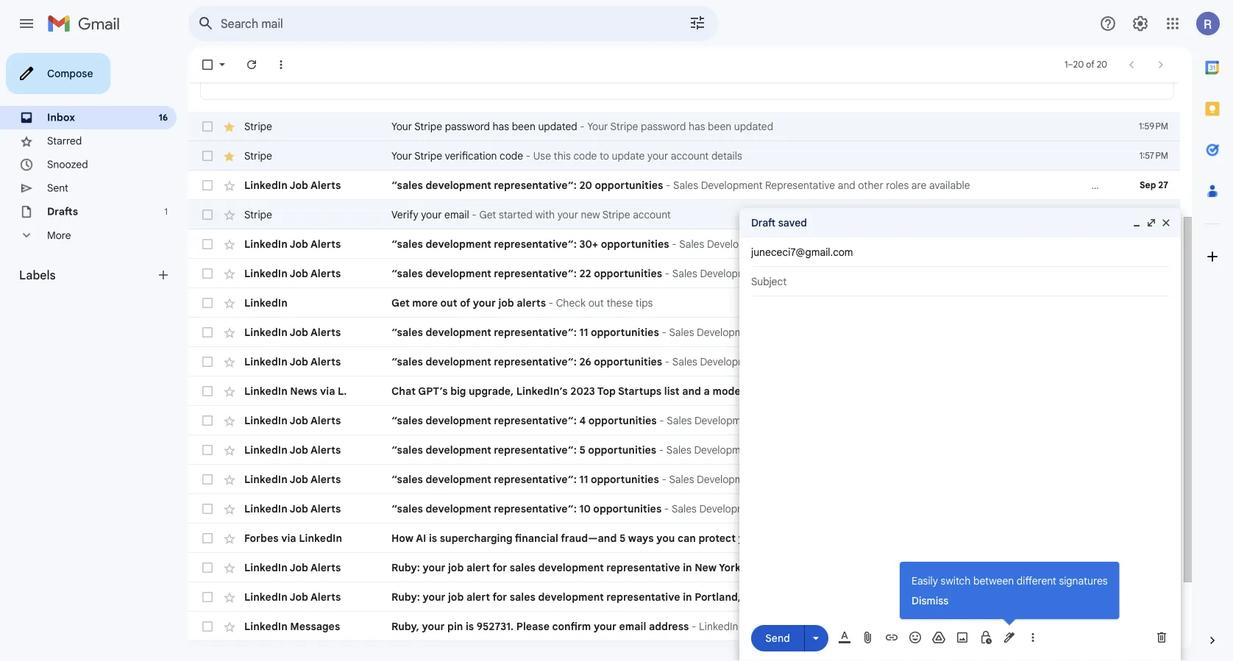 Task type: describe. For each thing, give the bounding box(es) containing it.
"sales development representative": 4 opportunities - sales development representative and other roles are available ͏ ͏ ͏ ͏ ͏ ͏ ͏ ͏ ͏ ͏ ͏ ͏ ͏ ͏ ͏ ͏ ͏ ͏ ͏ ͏ ͏ ͏ ͏ ͏ ͏ ͏ ͏ ͏ ͏ ͏ ͏ ͏ ͏ ͏ ͏ ͏ ͏ ͏ ͏ ͏ ͏ ͏ ͏ ͏ ͏ ͏ ͏ ͏ ͏ ͏ ͏ ͏ ͏ ͏ ͏ ͏ ͏ ͏ ͏ ͏ ͏ ͏ ͏ ͏ ͏ ͏ ͏ ͏ ͏
[[392, 414, 1146, 427]]

labels heading
[[19, 268, 156, 283]]

2 password from the left
[[641, 120, 686, 133]]

representative, for "sales development representative": 10 opportunities
[[764, 503, 837, 516]]

representative": for "sales development representative": 10 opportunities - sales development representative, enterprise and other roles are available ͏ ͏ ͏ ͏ ͏ ͏ ͏ ͏ ͏ ͏ ͏ ͏ ͏ ͏ ͏ ͏ ͏ ͏ ͏ ͏ ͏ ͏ ͏ ͏ ͏ ͏ ͏ ͏ ͏ ͏ ͏ ͏ ͏ ͏ ͏ ͏ ͏ ͏ ͏ ͏ ͏ ͏ ͏ ͏ ͏ ͏ ͏ ͏ ͏ ͏ ͏ ͏ ͏ ͏ ͏ ͏ ͏ ͏ ͏ ͏ ͏ ͏ ͏
[[494, 503, 577, 516]]

development for "sales development representative": 11 opportunities - sales development representative and other roles are available ͏ ͏ ͏ ͏ ͏ ͏ ͏ ͏ ͏ ͏ ͏ ͏ ͏ ͏ ͏ ͏ ͏ ͏ ͏ ͏ ͏ ͏ ͏ ͏ ͏ ͏ ͏ ͏ ͏ ͏ ͏ ͏ ͏ ͏ ͏ ͏ ͏ ͏ ͏ ͏ ͏ ͏ ͏ ͏ ͏ ͏ ͏ ͏ ͏ ͏ ͏ ͏ ͏ ͏ ͏ ͏ ͏ ͏ ͏ ͏ ͏ ͏ ͏ ͏ ͏ ͏ ͏ ͏ ͏
[[426, 326, 492, 339]]

3 row from the top
[[188, 171, 1181, 200]]

0 vertical spatial account
[[671, 149, 709, 162]]

cities
[[842, 385, 870, 398]]

representative": for "sales development representative": 11 opportunities - sales development representative, enterprise and other roles are available ͏ ͏ ͏ ͏ ͏ ͏ ͏ ͏ ͏ ͏ ͏ ͏ ͏ ͏ ͏ ͏ ͏ ͏ ͏ ͏ ͏ ͏ ͏ ͏ ͏ ͏ ͏ ͏ ͏ ͏ ͏ ͏ ͏ ͏ ͏ ͏ ͏ ͏ ͏ ͏ ͏ ͏ ͏ ͏ ͏ ͏ ͏ ͏ ͏ ͏ ͏ ͏ ͏ ͏ ͏ ͏ ͏ ͏ ͏ ͏ ͏ ͏ ͏
[[494, 473, 577, 486]]

settings image
[[1132, 15, 1150, 32]]

your stripe password has been updated - your stripe password has been updated ‌ ‌ ‌ ‌ ‌ ‌ ‌ ‌ ‌ ‌ ‌ ‌ ‌ ‌ ‌ ‌ ‌ ‌ ‌ ‌ ‌ ‌ ‌ ‌ ‌ ‌ ‌ ‌ ‌ ‌ ‌ ‌ ‌ ‌ ‌ ‌ ‌ ‌ ‌ ‌ ‌ ‌ ‌ ‌ ‌ ‌ ‌ ‌ ‌ ‌ ‌ ‌ ‌ ‌ ‌ ‌ ‌ ‌ ‌ ‌ ‌ ‌ ‌ ‌ ‌ ‌ ‌ ‌ ‌ ‌ ‌ ‌ ‌ ‌ ‌ ‌ ‌ ‌ ‌ ‌ ‌ ‌
[[392, 120, 990, 133]]

toggle confidential mode image
[[979, 631, 994, 646]]

1 password from the left
[[445, 120, 490, 133]]

ruby: for ruby: your job alert for sales development representative in new york city metropolitan area has been created -
[[392, 562, 420, 575]]

verification
[[445, 149, 497, 162]]

20 for 1 20 of 20
[[1097, 59, 1108, 70]]

has up verification
[[493, 120, 510, 133]]

job for ruby: your job alert for sales development representative in portland, oregon metropolitan area has been created -
[[290, 591, 308, 604]]

"sales development representative": 5 opportunities - sales development representative and other roles are available ͏ ͏ ͏ ͏ ͏ ͏ ͏ ͏ ͏ ͏ ͏ ͏ ͏ ͏ ͏ ͏ ͏ ͏ ͏ ͏ ͏ ͏ ͏ ͏ ͏ ͏ ͏ ͏ ͏ ͏ ͏ ͏ ͏ ͏ ͏ ͏ ͏ ͏ ͏ ͏ ͏ ͏ ͏ ͏ ͏ ͏ ͏ ͏ ͏ ͏ ͏ ͏ ͏ ͏ ͏ ͏ ͏ ͏ ͏ ͏ ͏ ͏ ͏ ͏ ͏ ͏ ͏ ͏ ͏
[[392, 444, 1146, 457]]

representative for "sales development representative": 11 opportunities
[[762, 326, 832, 339]]

draft
[[752, 216, 776, 229]]

roles for "sales development representative": 20 opportunities
[[887, 179, 909, 192]]

16
[[159, 112, 168, 123]]

more
[[412, 297, 438, 310]]

"sales for "sales development representative": 11 opportunities - sales development representative, enterprise and other roles are available ͏ ͏ ͏ ͏ ͏ ͏ ͏ ͏ ͏ ͏ ͏ ͏ ͏ ͏ ͏ ͏ ͏ ͏ ͏ ͏ ͏ ͏ ͏ ͏ ͏ ͏ ͏ ͏ ͏ ͏ ͏ ͏ ͏ ͏ ͏ ͏ ͏ ͏ ͏ ͏ ͏ ͏ ͏ ͏ ͏ ͏ ͏ ͏ ͏ ͏ ͏ ͏ ͏ ͏ ͏ ͏ ͏ ͏ ͏ ͏ ͏ ͏ ͏
[[392, 473, 423, 486]]

chat gpt's big upgrade, linkedin's 2023 top startups list and a model for creating cooler cities
[[392, 385, 870, 398]]

supercharging
[[440, 532, 513, 545]]

with
[[536, 208, 555, 221]]

other for "sales development representative": 26 opportunities
[[858, 356, 883, 368]]

amount
[[1006, 532, 1042, 545]]

your stripe verification code - use this code to update your account details ‌ ‌ ‌ ‌ ‌ ‌ ‌ ‌ ‌ ‌ ‌ ‌ ‌ ‌ ‌ ‌ ‌ ‌ ‌ ‌ ‌ ‌ ‌ ‌ ‌ ‌ ‌ ‌ ‌ ‌ ‌ ‌ ‌ ‌ ‌ ‌ ‌ ‌ ‌ ‌ ‌ ‌ ‌ ‌ ‌ ‌ ‌ ‌ ‌ ‌ ‌ ‌ ‌ ‌ ‌ ‌ ‌ ‌ ‌ ‌ ‌ ‌ ‌ ‌ ‌ ‌ ‌ ‌ ‌ ‌ ‌ ‌ ‌ ‌ ‌ ‌ ‌ ‌
[[392, 149, 948, 162]]

"sales for "sales development representative": 11 opportunities - sales development representative and other roles are available ͏ ͏ ͏ ͏ ͏ ͏ ͏ ͏ ͏ ͏ ͏ ͏ ͏ ͏ ͏ ͏ ͏ ͏ ͏ ͏ ͏ ͏ ͏ ͏ ͏ ͏ ͏ ͏ ͏ ͏ ͏ ͏ ͏ ͏ ͏ ͏ ͏ ͏ ͏ ͏ ͏ ͏ ͏ ͏ ͏ ͏ ͏ ͏ ͏ ͏ ͏ ͏ ͏ ͏ ͏ ͏ ͏ ͏ ͏ ͏ ͏ ͏ ͏ ͏ ͏ ͏ ͏ ͏ ͏
[[392, 326, 423, 339]]

gmail image
[[47, 9, 127, 38]]

job for ruby: your job alert for sales development representative in new york city metropolitan area has been created -
[[290, 562, 308, 575]]

for for new
[[493, 562, 507, 575]]

draft saved dialog
[[740, 208, 1182, 662]]

0 horizontal spatial email
[[445, 208, 470, 221]]

starred link
[[47, 135, 82, 148]]

in for new
[[683, 562, 693, 575]]

sales for "sales development representative": 5 opportunities - sales development representative and other roles are available ͏ ͏ ͏ ͏ ͏ ͏ ͏ ͏ ͏ ͏ ͏ ͏ ͏ ͏ ͏ ͏ ͏ ͏ ͏ ͏ ͏ ͏ ͏ ͏ ͏ ͏ ͏ ͏ ͏ ͏ ͏ ͏ ͏ ͏ ͏ ͏ ͏ ͏ ͏ ͏ ͏ ͏ ͏ ͏ ͏ ͏ ͏ ͏ ͏ ͏ ͏ ͏ ͏ ͏ ͏ ͏ ͏ ͏ ͏ ͏ ͏ ͏ ͏ ͏ ͏ ͏ ͏ ͏ ͏
[[667, 444, 692, 457]]

easily
[[912, 575, 939, 588]]

dismiss button
[[906, 593, 955, 610]]

26 for "sales development representative": 22 opportunities - sales development representative and other roles are available ͏ ͏ ͏ ͏ ͏ ͏ ͏ ͏ ͏ ͏ ͏ ͏ ͏ ͏ ͏ ͏ ͏ ͏ ͏ ͏ ͏ ͏ ͏ ͏ ͏ ͏ ͏ ͏ ͏ ͏ ͏ ͏ ͏ ͏ ͏ ͏ ͏ ͏ ͏ ͏ ͏ ͏ ͏ ͏ ͏ ͏ ͏ ͏ ͏ ͏ ͏ ͏ ͏ ͏ ͏ ͏ ͏ ͏ ͏ ͏ ͏ ͏ ͏ ͏ ͏ ͏ ͏ ͏ ͏
[[1159, 268, 1169, 279]]

verify
[[392, 208, 419, 221]]

this
[[554, 149, 571, 162]]

4 row from the top
[[188, 200, 1181, 230]]

in for portland,
[[683, 591, 693, 604]]

ai
[[416, 532, 427, 545]]

"sales for "sales development representative": 20 opportunities - sales development representative and other roles are available ͏ ͏ ͏ ͏ ͏ ͏ ͏ ͏ ͏ ͏ ͏ ͏ ͏ ͏ ͏ ͏ ͏ ͏ ͏ ͏ ͏ ͏ ͏ ͏ ͏ ͏ ͏ ͏ ͏ ͏ ͏ ͏ ͏ ͏ ͏ ͏ ͏ ͏ ͏ ͏ ͏ ͏ ͏ ͏ ͏ ͏ ͏ ͏ ͏ ͏ ͏ ͏ ͏ ͏ ͏ ͏ ͏ ͏ ͏ ͏ ͏ ͏ ͏ ͏ ͏ ͏ ͏ ͏ ͏
[[392, 179, 423, 192]]

17 row from the top
[[188, 583, 1181, 613]]

representative": for "sales development representative": 4 opportunities - sales development representative and other roles are available ͏ ͏ ͏ ͏ ͏ ͏ ͏ ͏ ͏ ͏ ͏ ͏ ͏ ͏ ͏ ͏ ͏ ͏ ͏ ͏ ͏ ͏ ͏ ͏ ͏ ͏ ͏ ͏ ͏ ͏ ͏ ͏ ͏ ͏ ͏ ͏ ͏ ͏ ͏ ͏ ͏ ͏ ͏ ͏ ͏ ͏ ͏ ͏ ͏ ͏ ͏ ͏ ͏ ͏ ͏ ͏ ͏ ͏ ͏ ͏ ͏ ͏ ͏ ͏ ͏ ͏ ͏ ͏ ͏
[[494, 414, 577, 427]]

5 row from the top
[[188, 230, 1181, 259]]

compose
[[47, 67, 93, 80]]

linkedin for ruby, your pin is 952731. please confirm your email address -
[[244, 621, 288, 633]]

1 vertical spatial get
[[392, 297, 410, 310]]

1 updated from the left
[[538, 120, 578, 133]]

drafts link
[[47, 205, 78, 218]]

Search mail text field
[[221, 16, 648, 31]]

ruby: your job alert for sales development representative in new york city metropolitan area has been created -
[[392, 562, 958, 575]]

roles for "sales development representative": 26 opportunities
[[886, 356, 908, 368]]

upgrade,
[[469, 385, 514, 398]]

2 out from the left
[[589, 297, 604, 310]]

representative": for "sales development representative": 26 opportunities - sales development representative and other roles are available ͏ ͏ ͏ ͏ ͏ ͏ ͏ ͏ ͏ ͏ ͏ ͏ ͏ ͏ ͏ ͏ ͏ ͏ ͏ ͏ ͏ ͏ ͏ ͏ ͏ ͏ ͏ ͏ ͏ ͏ ͏ ͏ ͏ ͏ ͏ ͏ ͏ ͏ ͏ ͏ ͏ ͏ ͏ ͏ ͏ ͏ ͏ ͏ ͏ ͏ ͏ ͏ ͏ ͏ ͏ ͏ ͏ ͏ ͏ ͏ ͏ ͏ ͏ ͏ ͏ ͏ ͏ ͏ ͏
[[494, 356, 577, 368]]

"sales for "sales development representative": 30+ opportunities - sales development representative and other roles are available ͏ ͏ ͏ ͏ ͏ ͏ ͏ ͏ ͏ ͏ ͏ ͏ ͏ ͏ ͏ ͏ ͏ ͏ ͏ ͏ ͏ ͏ ͏ ͏ ͏ ͏ ͏ ͏ ͏ ͏ ͏ ͏ ͏ ͏ ͏ ͏ ͏ ͏ ͏ ͏ ͏ ͏ ͏ ͏ ͏ ͏ ͏ ͏ ͏ ͏ ͏ ͏ ͏ ͏ ͏ ͏ ͏ ͏ ͏ ͏ ͏ ͏ ͏ ͏ ͏ ͏ ͏ ͏ ͏
[[392, 238, 423, 251]]

roles for "sales development representative": 30+ opportunities
[[893, 238, 915, 251]]

insert signature image
[[1003, 631, 1017, 646]]

linkedin for "sales development representative": 4 opportunities - sales development representative and other roles are available ͏ ͏ ͏ ͏ ͏ ͏ ͏ ͏ ͏ ͏ ͏ ͏ ͏ ͏ ͏ ͏ ͏ ͏ ͏ ͏ ͏ ͏ ͏ ͏ ͏ ͏ ͏ ͏ ͏ ͏ ͏ ͏ ͏ ͏ ͏ ͏ ͏ ͏ ͏ ͏ ͏ ͏ ͏ ͏ ͏ ͏ ͏ ͏ ͏ ͏ ͏ ͏ ͏ ͏ ͏ ͏ ͏ ͏ ͏ ͏ ͏ ͏ ͏ ͏ ͏ ͏ ͏ ͏ ͏
[[244, 414, 288, 427]]

and for "sales development representative": 5 opportunities
[[831, 444, 849, 457]]

top
[[598, 385, 616, 398]]

sep 27
[[1140, 180, 1169, 191]]

close image
[[1161, 217, 1173, 229]]

alerts
[[517, 297, 546, 310]]

30+
[[580, 238, 599, 251]]

"sales development representative": 26 opportunities - sales development representative and other roles are available ͏ ͏ ͏ ͏ ͏ ͏ ͏ ͏ ͏ ͏ ͏ ͏ ͏ ͏ ͏ ͏ ͏ ͏ ͏ ͏ ͏ ͏ ͏ ͏ ͏ ͏ ͏ ͏ ͏ ͏ ͏ ͏ ͏ ͏ ͏ ͏ ͏ ͏ ͏ ͏ ͏ ͏ ͏ ͏ ͏ ͏ ͏ ͏ ͏ ͏ ͏ ͏ ͏ ͏ ͏ ͏ ͏ ͏ ͏ ͏ ͏ ͏ ͏ ͏ ͏ ͏ ͏ ͏ ͏
[[392, 356, 1152, 368]]

and for "sales development representative": 11 opportunities
[[834, 326, 852, 339]]

are for "sales development representative": 5 opportunities - sales development representative and other roles are available ͏ ͏ ͏ ͏ ͏ ͏ ͏ ͏ ͏ ͏ ͏ ͏ ͏ ͏ ͏ ͏ ͏ ͏ ͏ ͏ ͏ ͏ ͏ ͏ ͏ ͏ ͏ ͏ ͏ ͏ ͏ ͏ ͏ ͏ ͏ ͏ ͏ ͏ ͏ ͏ ͏ ͏ ͏ ͏ ͏ ͏ ͏ ͏ ͏ ͏ ͏ ͏ ͏ ͏ ͏ ͏ ͏ ͏ ͏ ͏ ͏ ͏ ͏ ͏ ͏ ͏ ͏ ͏ ͏
[[905, 444, 920, 457]]

0 vertical spatial job
[[499, 297, 514, 310]]

sales for ruby: your job alert for sales development representative in new york city metropolitan area has been created
[[510, 562, 536, 575]]

"sales development representative": 11 opportunities - sales development representative and other roles are available ͏ ͏ ͏ ͏ ͏ ͏ ͏ ͏ ͏ ͏ ͏ ͏ ͏ ͏ ͏ ͏ ͏ ͏ ͏ ͏ ͏ ͏ ͏ ͏ ͏ ͏ ͏ ͏ ͏ ͏ ͏ ͏ ͏ ͏ ͏ ͏ ͏ ͏ ͏ ͏ ͏ ͏ ͏ ͏ ͏ ͏ ͏ ͏ ͏ ͏ ͏ ͏ ͏ ͏ ͏ ͏ ͏ ͏ ͏ ͏ ͏ ͏ ͏ ͏ ͏ ͏ ͏ ͏ ͏
[[392, 326, 1149, 339]]

linkedin job alerts for "sales development representative": 4 opportunities - sales development representative and other roles are available ͏ ͏ ͏ ͏ ͏ ͏ ͏ ͏ ͏ ͏ ͏ ͏ ͏ ͏ ͏ ͏ ͏ ͏ ͏ ͏ ͏ ͏ ͏ ͏ ͏ ͏ ͏ ͏ ͏ ͏ ͏ ͏ ͏ ͏ ͏ ͏ ͏ ͏ ͏ ͏ ͏ ͏ ͏ ͏ ͏ ͏ ͏ ͏ ͏ ͏ ͏ ͏ ͏ ͏ ͏ ͏ ͏ ͏ ͏ ͏ ͏ ͏ ͏ ͏ ͏ ͏ ͏ ͏ ͏
[[244, 414, 341, 427]]

minimize image
[[1132, 217, 1143, 229]]

l.
[[338, 385, 347, 398]]

"sales development representative": 10 opportunities - sales development representative, enterprise and other roles are available ͏ ͏ ͏ ͏ ͏ ͏ ͏ ͏ ͏ ͏ ͏ ͏ ͏ ͏ ͏ ͏ ͏ ͏ ͏ ͏ ͏ ͏ ͏ ͏ ͏ ͏ ͏ ͏ ͏ ͏ ͏ ͏ ͏ ͏ ͏ ͏ ͏ ͏ ͏ ͏ ͏ ͏ ͏ ͏ ͏ ͏ ͏ ͏ ͏ ͏ ͏ ͏ ͏ ͏ ͏ ͏ ͏ ͏ ͏ ͏ ͏ ͏ ͏
[[392, 503, 1189, 516]]

sales for "sales development representative": 4 opportunities - sales development representative and other roles are available ͏ ͏ ͏ ͏ ͏ ͏ ͏ ͏ ͏ ͏ ͏ ͏ ͏ ͏ ͏ ͏ ͏ ͏ ͏ ͏ ͏ ͏ ͏ ͏ ͏ ͏ ͏ ͏ ͏ ͏ ͏ ͏ ͏ ͏ ͏ ͏ ͏ ͏ ͏ ͏ ͏ ͏ ͏ ͏ ͏ ͏ ͏ ͏ ͏ ͏ ͏ ͏ ͏ ͏ ͏ ͏ ͏ ͏ ͏ ͏ ͏ ͏ ͏ ͏ ͏ ͏ ͏ ͏ ͏
[[667, 414, 692, 427]]

ruby: for ruby: your job alert for sales development representative in portland, oregon metropolitan area has been created -
[[392, 591, 420, 604]]

development for "sales development representative": 30+ opportunities - sales development representative and other roles are available ͏ ͏ ͏ ͏ ͏ ͏ ͏ ͏ ͏ ͏ ͏ ͏ ͏ ͏ ͏ ͏ ͏ ͏ ͏ ͏ ͏ ͏ ͏ ͏ ͏ ͏ ͏ ͏ ͏ ͏ ͏ ͏ ͏ ͏ ͏ ͏ ͏ ͏ ͏ ͏ ͏ ͏ ͏ ͏ ͏ ͏ ͏ ͏ ͏ ͏ ͏ ͏ ͏ ͏ ͏ ͏ ͏ ͏ ͏ ͏ ͏ ͏ ͏ ͏ ͏ ͏ ͏ ͏ ͏
[[426, 238, 492, 251]]

11 row from the top
[[188, 406, 1181, 436]]

and for "sales development representative": 4 opportunities
[[832, 414, 850, 427]]

send button
[[752, 626, 805, 652]]

2 row from the top
[[188, 141, 1181, 171]]

sales for ruby: your job alert for sales development representative in portland, oregon metropolitan area has been created
[[510, 591, 536, 604]]

representative": for "sales development representative": 22 opportunities - sales development representative and other roles are available ͏ ͏ ͏ ͏ ͏ ͏ ͏ ͏ ͏ ͏ ͏ ͏ ͏ ͏ ͏ ͏ ͏ ͏ ͏ ͏ ͏ ͏ ͏ ͏ ͏ ͏ ͏ ͏ ͏ ͏ ͏ ͏ ͏ ͏ ͏ ͏ ͏ ͏ ͏ ͏ ͏ ͏ ͏ ͏ ͏ ͏ ͏ ͏ ͏ ͏ ͏ ͏ ͏ ͏ ͏ ͏ ͏ ͏ ͏ ͏ ͏ ͏ ͏ ͏ ͏ ͏ ͏ ͏ ͏
[[494, 267, 577, 280]]

linkedin for "sales development representative": 11 opportunities - sales development representative, enterprise and other roles are available ͏ ͏ ͏ ͏ ͏ ͏ ͏ ͏ ͏ ͏ ͏ ͏ ͏ ͏ ͏ ͏ ͏ ͏ ͏ ͏ ͏ ͏ ͏ ͏ ͏ ͏ ͏ ͏ ͏ ͏ ͏ ͏ ͏ ͏ ͏ ͏ ͏ ͏ ͏ ͏ ͏ ͏ ͏ ͏ ͏ ͏ ͏ ͏ ͏ ͏ ͏ ͏ ͏ ͏ ͏ ͏ ͏ ͏ ͏ ͏ ͏ ͏ ͏
[[244, 473, 288, 486]]

linkedin job alerts for "sales development representative": 30+ opportunities - sales development representative and other roles are available ͏ ͏ ͏ ͏ ͏ ͏ ͏ ͏ ͏ ͏ ͏ ͏ ͏ ͏ ͏ ͏ ͏ ͏ ͏ ͏ ͏ ͏ ͏ ͏ ͏ ͏ ͏ ͏ ͏ ͏ ͏ ͏ ͏ ͏ ͏ ͏ ͏ ͏ ͏ ͏ ͏ ͏ ͏ ͏ ͏ ͏ ͏ ͏ ͏ ͏ ͏ ͏ ͏ ͏ ͏ ͏ ͏ ͏ ͏ ͏ ͏ ͏ ͏ ͏ ͏ ͏ ͏ ͏ ͏
[[244, 238, 341, 251]]

11 for sales development representative and other roles are available ͏ ͏ ͏ ͏ ͏ ͏ ͏ ͏ ͏ ͏ ͏ ͏ ͏ ͏ ͏ ͏ ͏ ͏ ͏ ͏ ͏ ͏ ͏ ͏ ͏ ͏ ͏ ͏ ͏ ͏ ͏ ͏ ͏ ͏ ͏ ͏ ͏ ͏ ͏ ͏ ͏ ͏ ͏ ͏ ͏ ͏ ͏ ͏ ͏ ͏ ͏ ͏ ͏ ͏ ͏ ͏ ͏ ͏ ͏ ͏ ͏ ͏ ͏ ͏ ͏ ͏ ͏ ͏ ͏
[[580, 326, 588, 339]]

city
[[744, 562, 765, 575]]

ruby,
[[392, 621, 420, 633]]

linkedin messages
[[244, 621, 340, 633]]

job for "sales development representative": 11 opportunities - sales development representative, enterprise and other roles are available ͏ ͏ ͏ ͏ ͏ ͏ ͏ ͏ ͏ ͏ ͏ ͏ ͏ ͏ ͏ ͏ ͏ ͏ ͏ ͏ ͏ ͏ ͏ ͏ ͏ ͏ ͏ ͏ ͏ ͏ ͏ ͏ ͏ ͏ ͏ ͏ ͏ ͏ ͏ ͏ ͏ ͏ ͏ ͏ ͏ ͏ ͏ ͏ ͏ ͏ ͏ ͏ ͏ ͏ ͏ ͏ ͏ ͏ ͏ ͏ ͏ ͏ ͏
[[290, 473, 308, 486]]

development for "sales development representative": 5 opportunities - sales development representative and other roles are available ͏ ͏ ͏ ͏ ͏ ͏ ͏ ͏ ͏ ͏ ͏ ͏ ͏ ͏ ͏ ͏ ͏ ͏ ͏ ͏ ͏ ͏ ͏ ͏ ͏ ͏ ͏ ͏ ͏ ͏ ͏ ͏ ͏ ͏ ͏ ͏ ͏ ͏ ͏ ͏ ͏ ͏ ͏ ͏ ͏ ͏ ͏ ͏ ͏ ͏ ͏ ͏ ͏ ͏ ͏ ͏ ͏ ͏ ͏ ͏ ͏ ͏ ͏ ͏ ͏ ͏ ͏ ͏ ͏
[[426, 444, 492, 457]]

insert emoji ‪(⌘⇧2)‬ image
[[908, 631, 923, 646]]

other for "sales development representative": 30+ opportunities
[[865, 238, 890, 251]]

model
[[713, 385, 744, 398]]

sent link
[[47, 182, 68, 195]]

linkedin's
[[517, 385, 568, 398]]

opportunities for "sales development representative": 26 opportunities - sales development representative and other roles are available ͏ ͏ ͏ ͏ ͏ ͏ ͏ ͏ ͏ ͏ ͏ ͏ ͏ ͏ ͏ ͏ ͏ ͏ ͏ ͏ ͏ ͏ ͏ ͏ ͏ ͏ ͏ ͏ ͏ ͏ ͏ ͏ ͏ ͏ ͏ ͏ ͏ ͏ ͏ ͏ ͏ ͏ ͏ ͏ ͏ ͏ ͏ ͏ ͏ ͏ ͏ ͏ ͏ ͏ ͏ ͏ ͏ ͏ ͏ ͏ ͏ ͏ ͏ ͏ ͏ ͏ ͏ ͏ ͏
[[594, 356, 663, 368]]

opportunities for "sales development representative": 22 opportunities - sales development representative and other roles are available ͏ ͏ ͏ ͏ ͏ ͏ ͏ ͏ ͏ ͏ ͏ ͏ ͏ ͏ ͏ ͏ ͏ ͏ ͏ ͏ ͏ ͏ ͏ ͏ ͏ ͏ ͏ ͏ ͏ ͏ ͏ ͏ ͏ ͏ ͏ ͏ ͏ ͏ ͏ ͏ ͏ ͏ ͏ ͏ ͏ ͏ ͏ ͏ ͏ ͏ ͏ ͏ ͏ ͏ ͏ ͏ ͏ ͏ ͏ ͏ ͏ ͏ ͏ ͏ ͏ ͏ ͏ ͏ ͏
[[594, 267, 663, 280]]

between
[[974, 575, 1015, 588]]

26 up 2023
[[580, 356, 592, 368]]

ruby, your pin is 952731. please confirm your email address -
[[392, 621, 699, 633]]

alert for ruby: your job alert for sales development representative in new york city metropolitan area has been created -
[[467, 562, 490, 575]]

been up "use"
[[512, 120, 536, 133]]

compose button
[[6, 53, 111, 94]]

only
[[952, 532, 971, 545]]

are for "sales development representative": 20 opportunities - sales development representative and other roles are available ͏ ͏ ͏ ͏ ͏ ͏ ͏ ͏ ͏ ͏ ͏ ͏ ͏ ͏ ͏ ͏ ͏ ͏ ͏ ͏ ͏ ͏ ͏ ͏ ͏ ͏ ͏ ͏ ͏ ͏ ͏ ͏ ͏ ͏ ͏ ͏ ͏ ͏ ͏ ͏ ͏ ͏ ͏ ͏ ͏ ͏ ͏ ͏ ͏ ͏ ͏ ͏ ͏ ͏ ͏ ͏ ͏ ͏ ͏ ͏ ͏ ͏ ͏ ͏ ͏ ͏ ͏ ͏ ͏
[[912, 179, 927, 192]]

drafts
[[47, 205, 78, 218]]

sent
[[47, 182, 68, 195]]

available for "sales development representative": 30+ opportunities - sales development representative and other roles are available ͏ ͏ ͏ ͏ ͏ ͏ ͏ ͏ ͏ ͏ ͏ ͏ ͏ ͏ ͏ ͏ ͏ ͏ ͏ ͏ ͏ ͏ ͏ ͏ ͏ ͏ ͏ ͏ ͏ ͏ ͏ ͏ ͏ ͏ ͏ ͏ ͏ ͏ ͏ ͏ ͏ ͏ ͏ ͏ ͏ ͏ ͏ ͏ ͏ ͏ ͏ ͏ ͏ ͏ ͏ ͏ ͏ ͏ ͏ ͏ ͏ ͏ ͏ ͏ ͏ ͏ ͏ ͏ ͏
[[936, 238, 977, 251]]

Subject field
[[752, 275, 1170, 289]]

easily switch between different signatures dismiss
[[912, 575, 1108, 608]]

has up insert link ‪(⌘k)‬ image
[[877, 591, 895, 604]]

more button
[[0, 224, 177, 247]]

draft saved
[[752, 216, 808, 229]]

signatures
[[1060, 575, 1108, 588]]

use
[[534, 149, 551, 162]]

linkedin job alerts for ruby: your job alert for sales development representative in new york city metropolitan area has been created -
[[244, 562, 341, 575]]

1 horizontal spatial email
[[620, 621, 647, 633]]

get more out of your job alerts - check out these tips ‌ ‌ ‌ ‌ ‌ ‌ ‌ ‌ ‌ ‌ ‌ ‌ ‌ ‌ ‌ ‌ ‌ ‌ ‌ ‌ ‌ ‌ ‌ ‌ ‌ ‌ ‌ ‌ ‌ ‌ ‌ ‌ ‌ ‌ ‌ ‌ ‌ ‌ ‌ ‌ ‌ ‌ ‌ ‌ ‌ ‌ ‌ ‌ ‌ ‌ ‌ ‌ ‌ ‌ ‌ ‌ ‌ ‌ ‌ ‌ ‌ ‌ ‌ ‌ ‌ ‌ ‌ ‌ ‌ ‌ ‌ ‌ ‌ ‌ ‌ ‌ ‌ ‌ ‌ ‌ ‌ ‌ ‌ ‌ ‌ ‌ ‌ ‌ ‌ ‌
[[392, 297, 891, 310]]

fraud—and
[[561, 532, 617, 545]]

linkedin for "sales development representative": 10 opportunities - sales development representative, enterprise and other roles are available ͏ ͏ ͏ ͏ ͏ ͏ ͏ ͏ ͏ ͏ ͏ ͏ ͏ ͏ ͏ ͏ ͏ ͏ ͏ ͏ ͏ ͏ ͏ ͏ ͏ ͏ ͏ ͏ ͏ ͏ ͏ ͏ ͏ ͏ ͏ ͏ ͏ ͏ ͏ ͏ ͏ ͏ ͏ ͏ ͏ ͏ ͏ ͏ ͏ ͏ ͏ ͏ ͏ ͏ ͏ ͏ ͏ ͏ ͏ ͏ ͏ ͏ ͏
[[244, 503, 288, 516]]

sep for get more out of your job alerts - check out these tips ‌ ‌ ‌ ‌ ‌ ‌ ‌ ‌ ‌ ‌ ‌ ‌ ‌ ‌ ‌ ‌ ‌ ‌ ‌ ‌ ‌ ‌ ‌ ‌ ‌ ‌ ‌ ‌ ‌ ‌ ‌ ‌ ‌ ‌ ‌ ‌ ‌ ‌ ‌ ‌ ‌ ‌ ‌ ‌ ‌ ‌ ‌ ‌ ‌ ‌ ‌ ‌ ‌ ‌ ‌ ‌ ‌ ‌ ‌ ‌ ‌ ‌ ‌ ‌ ‌ ‌ ‌ ‌ ‌ ‌ ‌ ‌ ‌ ‌ ‌ ‌ ‌ ‌ ‌ ‌ ‌ ‌ ‌ ‌ ‌ ‌ ‌ ‌ ‌ ‌
[[1140, 298, 1156, 309]]

8 row from the top
[[188, 318, 1181, 347]]

york
[[719, 562, 741, 575]]

linkedin job alerts for "sales development representative": 22 opportunities - sales development representative and other roles are available ͏ ͏ ͏ ͏ ͏ ͏ ͏ ͏ ͏ ͏ ͏ ͏ ͏ ͏ ͏ ͏ ͏ ͏ ͏ ͏ ͏ ͏ ͏ ͏ ͏ ͏ ͏ ͏ ͏ ͏ ͏ ͏ ͏ ͏ ͏ ͏ ͏ ͏ ͏ ͏ ͏ ͏ ͏ ͏ ͏ ͏ ͏ ͏ ͏ ͏ ͏ ͏ ͏ ͏ ͏ ͏ ͏ ͏ ͏ ͏ ͏ ͏ ͏ ͏ ͏ ͏ ͏ ͏ ͏
[[244, 267, 341, 280]]

can
[[678, 532, 696, 545]]

junececi7@gmail.com
[[752, 246, 854, 259]]

row containing linkedin news via l.
[[188, 377, 1181, 406]]

are for financial success is measured not only by the amount of money you are able to… ͏ ͏ ͏ ͏ ͏ ͏ ͏ ͏ ͏ ͏ ͏ ͏ ͏ ͏ ͏ ͏ ͏ ͏ ͏ ͏ ͏ ͏ ͏ ͏ ͏ ͏
[[1110, 532, 1125, 545]]

available for "sales development representative": 22 opportunities - sales development representative and other roles are available ͏ ͏ ͏ ͏ ͏ ͏ ͏ ͏ ͏ ͏ ͏ ͏ ͏ ͏ ͏ ͏ ͏ ͏ ͏ ͏ ͏ ͏ ͏ ͏ ͏ ͏ ͏ ͏ ͏ ͏ ͏ ͏ ͏ ͏ ͏ ͏ ͏ ͏ ͏ ͏ ͏ ͏ ͏ ͏ ͏ ͏ ͏ ͏ ͏ ͏ ͏ ͏ ͏ ͏ ͏ ͏ ͏ ͏ ͏ ͏ ͏ ͏ ͏ ͏ ͏ ͏ ͏ ͏ ͏
[[929, 267, 970, 280]]

insert photo image
[[956, 631, 970, 646]]

enterprise for "sales development representative": 10 opportunities
[[839, 503, 887, 516]]

0 horizontal spatial via
[[281, 532, 296, 545]]

2 vertical spatial of
[[1044, 532, 1054, 545]]

financial success is measured not only by the amount of money you are able to… ͏ ͏ ͏ ͏ ͏ ͏ ͏ ͏ ͏ ͏ ͏ ͏ ͏ ͏ ͏ ͏ ͏ ͏ ͏ ͏ ͏ ͏ ͏ ͏ ͏ ͏
[[790, 532, 1234, 545]]

linkedin job alerts for "sales development representative": 20 opportunities - sales development representative and other roles are available ͏ ͏ ͏ ͏ ͏ ͏ ͏ ͏ ͏ ͏ ͏ ͏ ͏ ͏ ͏ ͏ ͏ ͏ ͏ ͏ ͏ ͏ ͏ ͏ ͏ ͏ ͏ ͏ ͏ ͏ ͏ ͏ ͏ ͏ ͏ ͏ ͏ ͏ ͏ ͏ ͏ ͏ ͏ ͏ ͏ ͏ ͏ ͏ ͏ ͏ ͏ ͏ ͏ ͏ ͏ ͏ ͏ ͏ ͏ ͏ ͏ ͏ ͏ ͏ ͏ ͏ ͏ ͏ ͏
[[244, 179, 341, 192]]

sep 18
[[1142, 622, 1169, 633]]

creating
[[763, 385, 805, 398]]

has up your stripe verification code - use this code to update your account details ‌ ‌ ‌ ‌ ‌ ‌ ‌ ‌ ‌ ‌ ‌ ‌ ‌ ‌ ‌ ‌ ‌ ‌ ‌ ‌ ‌ ‌ ‌ ‌ ‌ ‌ ‌ ‌ ‌ ‌ ‌ ‌ ‌ ‌ ‌ ‌ ‌ ‌ ‌ ‌ ‌ ‌ ‌ ‌ ‌ ‌ ‌ ‌ ‌ ‌ ‌ ‌ ‌ ‌ ‌ ‌ ‌ ‌ ‌ ‌ ‌ ‌ ‌ ‌ ‌ ‌ ‌ ‌ ‌ ‌ ‌ ‌ ‌ ‌ ‌ ‌ ‌ ‌
[[689, 120, 706, 133]]

job for "sales development representative": 30+ opportunities - sales development representative and other roles are available ͏ ͏ ͏ ͏ ͏ ͏ ͏ ͏ ͏ ͏ ͏ ͏ ͏ ͏ ͏ ͏ ͏ ͏ ͏ ͏ ͏ ͏ ͏ ͏ ͏ ͏ ͏ ͏ ͏ ͏ ͏ ͏ ͏ ͏ ͏ ͏ ͏ ͏ ͏ ͏ ͏ ͏ ͏ ͏ ͏ ͏ ͏ ͏ ͏ ͏ ͏ ͏ ͏ ͏ ͏ ͏ ͏ ͏ ͏ ͏ ͏ ͏ ͏ ͏ ͏ ͏ ͏ ͏ ͏
[[290, 238, 308, 251]]

new
[[695, 562, 717, 575]]

these
[[607, 297, 633, 310]]

different
[[1017, 575, 1057, 588]]

1 vertical spatial account
[[633, 208, 671, 221]]

measured
[[885, 532, 931, 545]]

26 for "sales development representative": 30+ opportunities - sales development representative and other roles are available ͏ ͏ ͏ ͏ ͏ ͏ ͏ ͏ ͏ ͏ ͏ ͏ ͏ ͏ ͏ ͏ ͏ ͏ ͏ ͏ ͏ ͏ ͏ ͏ ͏ ͏ ͏ ͏ ͏ ͏ ͏ ͏ ͏ ͏ ͏ ͏ ͏ ͏ ͏ ͏ ͏ ͏ ͏ ͏ ͏ ͏ ͏ ͏ ͏ ͏ ͏ ͏ ͏ ͏ ͏ ͏ ͏ ͏ ͏ ͏ ͏ ͏ ͏ ͏ ͏ ͏ ͏ ͏ ͏
[[1159, 239, 1169, 250]]

main menu image
[[18, 15, 35, 32]]

snoozed link
[[47, 158, 88, 171]]

row containing linkedin messages
[[188, 613, 1181, 642]]

9 row from the top
[[188, 347, 1181, 377]]

representative for "sales development representative": 26 opportunities
[[765, 356, 835, 368]]

check
[[556, 297, 586, 310]]

roles for "sales development representative": 22 opportunities
[[886, 267, 908, 280]]

alerts for "sales development representative": 26 opportunities - sales development representative and other roles are available ͏ ͏ ͏ ͏ ͏ ͏ ͏ ͏ ͏ ͏ ͏ ͏ ͏ ͏ ͏ ͏ ͏ ͏ ͏ ͏ ͏ ͏ ͏ ͏ ͏ ͏ ͏ ͏ ͏ ͏ ͏ ͏ ͏ ͏ ͏ ͏ ͏ ͏ ͏ ͏ ͏ ͏ ͏ ͏ ͏ ͏ ͏ ͏ ͏ ͏ ͏ ͏ ͏ ͏ ͏ ͏ ͏ ͏ ͏ ͏ ͏ ͏ ͏ ͏ ͏ ͏ ͏ ͏ ͏
[[311, 356, 341, 368]]

18
[[1160, 622, 1169, 633]]

please
[[517, 621, 550, 633]]

your for your stripe password has been updated
[[392, 120, 412, 133]]

linkedin for "sales development representative": 20 opportunities - sales development representative and other roles are available ͏ ͏ ͏ ͏ ͏ ͏ ͏ ͏ ͏ ͏ ͏ ͏ ͏ ͏ ͏ ͏ ͏ ͏ ͏ ͏ ͏ ͏ ͏ ͏ ͏ ͏ ͏ ͏ ͏ ͏ ͏ ͏ ͏ ͏ ͏ ͏ ͏ ͏ ͏ ͏ ͏ ͏ ͏ ͏ ͏ ͏ ͏ ͏ ͏ ͏ ͏ ͏ ͏ ͏ ͏ ͏ ͏ ͏ ͏ ͏ ͏ ͏ ͏ ͏ ͏ ͏ ͏ ͏ ͏
[[244, 179, 288, 192]]

opportunities for "sales development representative": 5 opportunities - sales development representative and other roles are available ͏ ͏ ͏ ͏ ͏ ͏ ͏ ͏ ͏ ͏ ͏ ͏ ͏ ͏ ͏ ͏ ͏ ͏ ͏ ͏ ͏ ͏ ͏ ͏ ͏ ͏ ͏ ͏ ͏ ͏ ͏ ͏ ͏ ͏ ͏ ͏ ͏ ͏ ͏ ͏ ͏ ͏ ͏ ͏ ͏ ͏ ͏ ͏ ͏ ͏ ͏ ͏ ͏ ͏ ͏ ͏ ͏ ͏ ͏ ͏ ͏ ͏ ͏ ͏ ͏ ͏ ͏ ͏ ͏
[[588, 444, 657, 457]]

started
[[499, 208, 533, 221]]

linkedin for "sales development representative": 22 opportunities - sales development representative and other roles are available ͏ ͏ ͏ ͏ ͏ ͏ ͏ ͏ ͏ ͏ ͏ ͏ ͏ ͏ ͏ ͏ ͏ ͏ ͏ ͏ ͏ ͏ ͏ ͏ ͏ ͏ ͏ ͏ ͏ ͏ ͏ ͏ ͏ ͏ ͏ ͏ ͏ ͏ ͏ ͏ ͏ ͏ ͏ ͏ ͏ ͏ ͏ ͏ ͏ ͏ ͏ ͏ ͏ ͏ ͏ ͏ ͏ ͏ ͏ ͏ ͏ ͏ ͏ ͏ ͏ ͏ ͏ ͏ ͏
[[244, 267, 288, 280]]

22
[[580, 267, 592, 280]]

job for ruby: your job alert for sales development representative in portland, oregon metropolitan area has been created
[[448, 591, 464, 604]]

available for "sales development representative": 26 opportunities - sales development representative and other roles are available ͏ ͏ ͏ ͏ ͏ ͏ ͏ ͏ ͏ ͏ ͏ ͏ ͏ ͏ ͏ ͏ ͏ ͏ ͏ ͏ ͏ ͏ ͏ ͏ ͏ ͏ ͏ ͏ ͏ ͏ ͏ ͏ ͏ ͏ ͏ ͏ ͏ ͏ ͏ ͏ ͏ ͏ ͏ ͏ ͏ ͏ ͏ ͏ ͏ ͏ ͏ ͏ ͏ ͏ ͏ ͏ ͏ ͏ ͏ ͏ ͏ ͏ ͏ ͏ ͏ ͏ ͏ ͏ ͏
[[929, 356, 970, 368]]

4
[[580, 414, 586, 427]]

been down easily
[[897, 591, 923, 604]]

1 horizontal spatial via
[[320, 385, 335, 398]]

job for ruby: your job alert for sales development representative in new york city metropolitan area has been created
[[448, 562, 464, 575]]

and for "sales development representative": 26 opportunities
[[837, 356, 855, 368]]

confirm
[[553, 621, 591, 633]]

linkedin job alerts for "sales development representative": 5 opportunities - sales development representative and other roles are available ͏ ͏ ͏ ͏ ͏ ͏ ͏ ͏ ͏ ͏ ͏ ͏ ͏ ͏ ͏ ͏ ͏ ͏ ͏ ͏ ͏ ͏ ͏ ͏ ͏ ͏ ͏ ͏ ͏ ͏ ͏ ͏ ͏ ͏ ͏ ͏ ͏ ͏ ͏ ͏ ͏ ͏ ͏ ͏ ͏ ͏ ͏ ͏ ͏ ͏ ͏ ͏ ͏ ͏ ͏ ͏ ͏ ͏ ͏ ͏ ͏ ͏ ͏ ͏ ͏ ͏ ͏ ͏ ͏
[[244, 444, 341, 457]]

send
[[766, 632, 791, 645]]

tue, sep 26, 2023, 12:44 pm element
[[1140, 266, 1169, 281]]

development for "sales development representative": 4 opportunities - sales development representative and other roles are available ͏ ͏ ͏ ͏ ͏ ͏ ͏ ͏ ͏ ͏ ͏ ͏ ͏ ͏ ͏ ͏ ͏ ͏ ͏ ͏ ͏ ͏ ͏ ͏ ͏ ͏ ͏ ͏ ͏ ͏ ͏ ͏ ͏ ͏ ͏ ͏ ͏ ͏ ͏ ͏ ͏ ͏ ͏ ͏ ͏ ͏ ͏ ͏ ͏ ͏ ͏ ͏ ͏ ͏ ͏ ͏ ͏ ͏ ͏ ͏ ͏ ͏ ͏ ͏ ͏ ͏ ͏ ͏ ͏
[[695, 414, 757, 427]]

other for "sales development representative": 11 opportunities
[[855, 326, 880, 339]]

your for your stripe verification code
[[392, 149, 412, 162]]

1 you from the left
[[657, 532, 675, 545]]

more image
[[274, 57, 289, 72]]

1 for 1
[[165, 206, 168, 218]]

chat gpt's big upgrade, linkedin's 2023 top startups list and a model for creating cooler cities link
[[392, 384, 1100, 399]]

representative for "sales development representative": 30+ opportunities
[[772, 238, 842, 251]]

2023
[[571, 385, 595, 398]]

development for "sales development representative": 22 opportunities - sales development representative and other roles are available ͏ ͏ ͏ ͏ ͏ ͏ ͏ ͏ ͏ ͏ ͏ ͏ ͏ ͏ ͏ ͏ ͏ ͏ ͏ ͏ ͏ ͏ ͏ ͏ ͏ ͏ ͏ ͏ ͏ ͏ ͏ ͏ ͏ ͏ ͏ ͏ ͏ ͏ ͏ ͏ ͏ ͏ ͏ ͏ ͏ ͏ ͏ ͏ ͏ ͏ ͏ ͏ ͏ ͏ ͏ ͏ ͏ ͏ ͏ ͏ ͏ ͏ ͏ ͏ ͏ ͏ ͏ ͏ ͏
[[700, 267, 762, 280]]



Task type: locate. For each thing, give the bounding box(es) containing it.
messages
[[290, 621, 340, 633]]

area
[[834, 562, 858, 575], [851, 591, 874, 604]]

financial
[[790, 532, 831, 545]]

0 horizontal spatial updated
[[538, 120, 578, 133]]

2 linkedin job alerts from the top
[[244, 238, 341, 251]]

None checkbox
[[200, 57, 215, 72], [200, 119, 215, 134], [200, 208, 215, 222], [200, 237, 215, 252], [200, 355, 215, 370], [200, 384, 215, 399], [200, 414, 215, 428], [200, 590, 215, 605], [200, 57, 215, 72], [200, 119, 215, 134], [200, 208, 215, 222], [200, 237, 215, 252], [200, 355, 215, 370], [200, 384, 215, 399], [200, 414, 215, 428], [200, 590, 215, 605]]

snoozed
[[47, 158, 88, 171]]

account down your stripe password has been updated - your stripe password has been updated ‌ ‌ ‌ ‌ ‌ ‌ ‌ ‌ ‌ ‌ ‌ ‌ ‌ ‌ ‌ ‌ ‌ ‌ ‌ ‌ ‌ ‌ ‌ ‌ ‌ ‌ ‌ ‌ ‌ ‌ ‌ ‌ ‌ ‌ ‌ ‌ ‌ ‌ ‌ ‌ ‌ ‌ ‌ ‌ ‌ ‌ ‌ ‌ ‌ ‌ ‌ ‌ ‌ ‌ ‌ ‌ ‌ ‌ ‌ ‌ ‌ ‌ ‌ ‌ ‌ ‌ ‌ ‌ ‌ ‌ ‌ ‌ ‌ ‌ ‌ ‌ ‌ ‌ ‌ ‌ ‌ ‌
[[671, 149, 709, 162]]

8 representative": from the top
[[494, 473, 577, 486]]

representative for "sales development representative": 5 opportunities
[[759, 444, 829, 457]]

ways
[[629, 532, 654, 545]]

available for "sales development representative": 20 opportunities - sales development representative and other roles are available ͏ ͏ ͏ ͏ ͏ ͏ ͏ ͏ ͏ ͏ ͏ ͏ ͏ ͏ ͏ ͏ ͏ ͏ ͏ ͏ ͏ ͏ ͏ ͏ ͏ ͏ ͏ ͏ ͏ ͏ ͏ ͏ ͏ ͏ ͏ ͏ ͏ ͏ ͏ ͏ ͏ ͏ ͏ ͏ ͏ ͏ ͏ ͏ ͏ ͏ ͏ ͏ ͏ ͏ ͏ ͏ ͏ ͏ ͏ ͏ ͏ ͏ ͏ ͏ ͏ ͏ ͏ ͏ ͏
[[930, 179, 971, 192]]

details
[[712, 149, 743, 162]]

job for "sales development representative": 11 opportunities - sales development representative and other roles are available ͏ ͏ ͏ ͏ ͏ ͏ ͏ ͏ ͏ ͏ ͏ ͏ ͏ ͏ ͏ ͏ ͏ ͏ ͏ ͏ ͏ ͏ ͏ ͏ ͏ ͏ ͏ ͏ ͏ ͏ ͏ ͏ ͏ ͏ ͏ ͏ ͏ ͏ ͏ ͏ ͏ ͏ ͏ ͏ ͏ ͏ ͏ ͏ ͏ ͏ ͏ ͏ ͏ ͏ ͏ ͏ ͏ ͏ ͏ ͏ ͏ ͏ ͏ ͏ ͏ ͏ ͏ ͏ ͏
[[290, 326, 308, 339]]

roles
[[887, 179, 909, 192], [893, 238, 915, 251], [886, 267, 908, 280], [882, 326, 905, 339], [886, 356, 908, 368], [880, 414, 903, 427], [880, 444, 903, 457], [936, 473, 958, 486], [938, 503, 961, 516]]

0 vertical spatial for
[[746, 385, 761, 398]]

linkedin for "sales development representative": 5 opportunities - sales development representative and other roles are available ͏ ͏ ͏ ͏ ͏ ͏ ͏ ͏ ͏ ͏ ͏ ͏ ͏ ͏ ͏ ͏ ͏ ͏ ͏ ͏ ͏ ͏ ͏ ͏ ͏ ͏ ͏ ͏ ͏ ͏ ͏ ͏ ͏ ͏ ͏ ͏ ͏ ͏ ͏ ͏ ͏ ͏ ͏ ͏ ͏ ͏ ͏ ͏ ͏ ͏ ͏ ͏ ͏ ͏ ͏ ͏ ͏ ͏ ͏ ͏ ͏ ͏ ͏ ͏ ͏ ͏ ͏ ͏ ͏
[[244, 444, 288, 457]]

representative, up financial
[[764, 503, 837, 516]]

0 horizontal spatial get
[[392, 297, 410, 310]]

out left these
[[589, 297, 604, 310]]

sep 26 for "sales development representative": 30+ opportunities - sales development representative and other roles are available ͏ ͏ ͏ ͏ ͏ ͏ ͏ ͏ ͏ ͏ ͏ ͏ ͏ ͏ ͏ ͏ ͏ ͏ ͏ ͏ ͏ ͏ ͏ ͏ ͏ ͏ ͏ ͏ ͏ ͏ ͏ ͏ ͏ ͏ ͏ ͏ ͏ ͏ ͏ ͏ ͏ ͏ ͏ ͏ ͏ ͏ ͏ ͏ ͏ ͏ ͏ ͏ ͏ ͏ ͏ ͏ ͏ ͏ ͏ ͏ ͏ ͏ ͏ ͏ ͏ ͏ ͏ ͏ ͏
[[1140, 239, 1169, 250]]

0 horizontal spatial 1
[[165, 206, 168, 218]]

sales for "sales development representative": 22 opportunities - sales development representative and other roles are available ͏ ͏ ͏ ͏ ͏ ͏ ͏ ͏ ͏ ͏ ͏ ͏ ͏ ͏ ͏ ͏ ͏ ͏ ͏ ͏ ͏ ͏ ͏ ͏ ͏ ͏ ͏ ͏ ͏ ͏ ͏ ͏ ͏ ͏ ͏ ͏ ͏ ͏ ͏ ͏ ͏ ͏ ͏ ͏ ͏ ͏ ͏ ͏ ͏ ͏ ͏ ͏ ͏ ͏ ͏ ͏ ͏ ͏ ͏ ͏ ͏ ͏ ͏ ͏ ͏ ͏ ͏ ͏ ͏
[[673, 267, 698, 280]]

inbox link
[[47, 111, 75, 124]]

"sales development representative": 11 opportunities - sales development representative, enterprise and other roles are available ͏ ͏ ͏ ͏ ͏ ͏ ͏ ͏ ͏ ͏ ͏ ͏ ͏ ͏ ͏ ͏ ͏ ͏ ͏ ͏ ͏ ͏ ͏ ͏ ͏ ͏ ͏ ͏ ͏ ͏ ͏ ͏ ͏ ͏ ͏ ͏ ͏ ͏ ͏ ͏ ͏ ͏ ͏ ͏ ͏ ͏ ͏ ͏ ͏ ͏ ͏ ͏ ͏ ͏ ͏ ͏ ͏ ͏ ͏ ͏ ͏ ͏ ͏
[[392, 473, 1186, 486]]

representative down saved
[[772, 238, 842, 251]]

linkedin job alerts for "sales development representative": 11 opportunities - sales development representative and other roles are available ͏ ͏ ͏ ͏ ͏ ͏ ͏ ͏ ͏ ͏ ͏ ͏ ͏ ͏ ͏ ͏ ͏ ͏ ͏ ͏ ͏ ͏ ͏ ͏ ͏ ͏ ͏ ͏ ͏ ͏ ͏ ͏ ͏ ͏ ͏ ͏ ͏ ͏ ͏ ͏ ͏ ͏ ͏ ͏ ͏ ͏ ͏ ͏ ͏ ͏ ͏ ͏ ͏ ͏ ͏ ͏ ͏ ͏ ͏ ͏ ͏ ͏ ͏ ͏ ͏ ͏ ͏ ͏ ͏
[[244, 326, 341, 339]]

development down draft
[[707, 238, 769, 251]]

code left "use"
[[500, 149, 523, 162]]

row
[[188, 112, 1181, 141], [188, 141, 1181, 171], [188, 171, 1181, 200], [188, 200, 1181, 230], [188, 230, 1181, 259], [188, 259, 1181, 289], [188, 289, 1181, 318], [188, 318, 1181, 347], [188, 347, 1181, 377], [188, 377, 1181, 406], [188, 406, 1181, 436], [188, 436, 1181, 465], [188, 465, 1186, 495], [188, 495, 1189, 524], [188, 524, 1234, 554], [188, 554, 1181, 583], [188, 583, 1181, 613], [188, 613, 1181, 642], [188, 642, 1181, 662]]

support image
[[1100, 15, 1118, 32]]

been up details
[[708, 120, 732, 133]]

you right money
[[1091, 532, 1108, 545]]

via right forbes at the bottom of page
[[281, 532, 296, 545]]

forbes
[[244, 532, 279, 545]]

1 horizontal spatial 20
[[1074, 59, 1085, 70]]

9 job from the top
[[290, 503, 308, 516]]

0 vertical spatial via
[[320, 385, 335, 398]]

protect
[[699, 532, 736, 545]]

1 horizontal spatial 5
[[620, 532, 626, 545]]

money
[[1057, 532, 1088, 545]]

0 vertical spatial enterprise
[[837, 473, 885, 486]]

0 vertical spatial alert
[[467, 562, 490, 575]]

0 vertical spatial representative
[[607, 562, 681, 575]]

available for "sales development representative": 11 opportunities - sales development representative and other roles are available ͏ ͏ ͏ ͏ ͏ ͏ ͏ ͏ ͏ ͏ ͏ ͏ ͏ ͏ ͏ ͏ ͏ ͏ ͏ ͏ ͏ ͏ ͏ ͏ ͏ ͏ ͏ ͏ ͏ ͏ ͏ ͏ ͏ ͏ ͏ ͏ ͏ ͏ ͏ ͏ ͏ ͏ ͏ ͏ ͏ ͏ ͏ ͏ ͏ ͏ ͏ ͏ ͏ ͏ ͏ ͏ ͏ ͏ ͏ ͏ ͏ ͏ ͏ ͏ ͏ ͏ ͏ ͏ ͏
[[926, 326, 967, 339]]

representative up "sales development representative": 11 opportunities - sales development representative, enterprise and other roles are available ͏ ͏ ͏ ͏ ͏ ͏ ͏ ͏ ͏ ͏ ͏ ͏ ͏ ͏ ͏ ͏ ͏ ͏ ͏ ͏ ͏ ͏ ͏ ͏ ͏ ͏ ͏ ͏ ͏ ͏ ͏ ͏ ͏ ͏ ͏ ͏ ͏ ͏ ͏ ͏ ͏ ͏ ͏ ͏ ͏ ͏ ͏ ͏ ͏ ͏ ͏ ͏ ͏ ͏ ͏ ͏ ͏ ͏ ͏ ͏ ͏ ͏ ͏
[[759, 444, 829, 457]]

1 vertical spatial ruby:
[[392, 591, 420, 604]]

to…
[[1150, 532, 1168, 545]]

alerts
[[311, 179, 341, 192], [311, 238, 341, 251], [311, 267, 341, 280], [311, 326, 341, 339], [311, 356, 341, 368], [311, 414, 341, 427], [311, 444, 341, 457], [311, 473, 341, 486], [311, 503, 341, 516], [311, 562, 341, 575], [311, 591, 341, 604]]

6 linkedin job alerts from the top
[[244, 414, 341, 427]]

linkedin job alerts
[[244, 179, 341, 192], [244, 238, 341, 251], [244, 267, 341, 280], [244, 326, 341, 339], [244, 356, 341, 368], [244, 414, 341, 427], [244, 444, 341, 457], [244, 473, 341, 486], [244, 503, 341, 516], [244, 562, 341, 575], [244, 591, 341, 604]]

created up easily
[[909, 562, 948, 575]]

representative,
[[762, 473, 834, 486], [764, 503, 837, 516]]

0 horizontal spatial 20
[[580, 179, 593, 192]]

development up protect
[[700, 503, 761, 516]]

development for "sales development representative": 26 opportunities - sales development representative and other roles are available ͏ ͏ ͏ ͏ ͏ ͏ ͏ ͏ ͏ ͏ ͏ ͏ ͏ ͏ ͏ ͏ ͏ ͏ ͏ ͏ ͏ ͏ ͏ ͏ ͏ ͏ ͏ ͏ ͏ ͏ ͏ ͏ ͏ ͏ ͏ ͏ ͏ ͏ ͏ ͏ ͏ ͏ ͏ ͏ ͏ ͏ ͏ ͏ ͏ ͏ ͏ ͏ ͏ ͏ ͏ ͏ ͏ ͏ ͏ ͏ ͏ ͏ ͏ ͏ ͏ ͏ ͏ ͏ ͏
[[700, 356, 762, 368]]

3 linkedin job alerts from the top
[[244, 267, 341, 280]]

2 horizontal spatial of
[[1087, 59, 1095, 70]]

are for "sales development representative": 11 opportunities - sales development representative and other roles are available ͏ ͏ ͏ ͏ ͏ ͏ ͏ ͏ ͏ ͏ ͏ ͏ ͏ ͏ ͏ ͏ ͏ ͏ ͏ ͏ ͏ ͏ ͏ ͏ ͏ ͏ ͏ ͏ ͏ ͏ ͏ ͏ ͏ ͏ ͏ ͏ ͏ ͏ ͏ ͏ ͏ ͏ ͏ ͏ ͏ ͏ ͏ ͏ ͏ ͏ ͏ ͏ ͏ ͏ ͏ ͏ ͏ ͏ ͏ ͏ ͏ ͏ ͏ ͏ ͏ ͏ ͏ ͏ ͏
[[908, 326, 923, 339]]

2 ruby: from the top
[[392, 591, 420, 604]]

1 11 from the top
[[580, 326, 588, 339]]

refresh image
[[244, 57, 259, 72]]

by
[[974, 532, 985, 545]]

are for "sales development representative": 30+ opportunities - sales development representative and other roles are available ͏ ͏ ͏ ͏ ͏ ͏ ͏ ͏ ͏ ͏ ͏ ͏ ͏ ͏ ͏ ͏ ͏ ͏ ͏ ͏ ͏ ͏ ͏ ͏ ͏ ͏ ͏ ͏ ͏ ͏ ͏ ͏ ͏ ͏ ͏ ͏ ͏ ͏ ͏ ͏ ͏ ͏ ͏ ͏ ͏ ͏ ͏ ͏ ͏ ͏ ͏ ͏ ͏ ͏ ͏ ͏ ͏ ͏ ͏ ͏ ͏ ͏ ͏ ͏ ͏ ͏ ͏ ͏ ͏
[[918, 238, 933, 251]]

been down measured
[[881, 562, 906, 575]]

in left portland, on the bottom right of page
[[683, 591, 693, 604]]

11 up 10
[[580, 473, 588, 486]]

0 horizontal spatial is
[[429, 532, 437, 545]]

19 row from the top
[[188, 642, 1181, 662]]

more options image
[[1029, 631, 1038, 646]]

insert link ‪(⌘k)‬ image
[[885, 631, 900, 646]]

1 horizontal spatial updated
[[735, 120, 774, 133]]

email
[[445, 208, 470, 221], [620, 621, 647, 633]]

2 updated from the left
[[735, 120, 774, 133]]

opportunities for "sales development representative": 11 opportunities - sales development representative and other roles are available ͏ ͏ ͏ ͏ ͏ ͏ ͏ ͏ ͏ ͏ ͏ ͏ ͏ ͏ ͏ ͏ ͏ ͏ ͏ ͏ ͏ ͏ ͏ ͏ ͏ ͏ ͏ ͏ ͏ ͏ ͏ ͏ ͏ ͏ ͏ ͏ ͏ ͏ ͏ ͏ ͏ ͏ ͏ ͏ ͏ ͏ ͏ ͏ ͏ ͏ ͏ ͏ ͏ ͏ ͏ ͏ ͏ ͏ ͏ ͏ ͏ ͏ ͏ ͏ ͏ ͏ ͏ ͏ ͏
[[591, 326, 659, 339]]

3 "sales from the top
[[392, 267, 423, 280]]

opportunities for "sales development representative": 30+ opportunities - sales development representative and other roles are available ͏ ͏ ͏ ͏ ͏ ͏ ͏ ͏ ͏ ͏ ͏ ͏ ͏ ͏ ͏ ͏ ͏ ͏ ͏ ͏ ͏ ͏ ͏ ͏ ͏ ͏ ͏ ͏ ͏ ͏ ͏ ͏ ͏ ͏ ͏ ͏ ͏ ͏ ͏ ͏ ͏ ͏ ͏ ͏ ͏ ͏ ͏ ͏ ͏ ͏ ͏ ͏ ͏ ͏ ͏ ͏ ͏ ͏ ͏ ͏ ͏ ͏ ͏ ͏ ͏ ͏ ͏ ͏ ͏
[[601, 238, 670, 251]]

representative up address
[[607, 591, 681, 604]]

development down details
[[701, 179, 763, 192]]

4 alerts from the top
[[311, 326, 341, 339]]

roles for "sales development representative": 5 opportunities
[[880, 444, 903, 457]]

sales for "sales development representative": 30+ opportunities - sales development representative and other roles are available ͏ ͏ ͏ ͏ ͏ ͏ ͏ ͏ ͏ ͏ ͏ ͏ ͏ ͏ ͏ ͏ ͏ ͏ ͏ ͏ ͏ ͏ ͏ ͏ ͏ ͏ ͏ ͏ ͏ ͏ ͏ ͏ ͏ ͏ ͏ ͏ ͏ ͏ ͏ ͏ ͏ ͏ ͏ ͏ ͏ ͏ ͏ ͏ ͏ ͏ ͏ ͏ ͏ ͏ ͏ ͏ ͏ ͏ ͏ ͏ ͏ ͏ ͏ ͏ ͏ ͏ ͏ ͏ ͏
[[680, 238, 705, 251]]

9 linkedin job alerts from the top
[[244, 503, 341, 516]]

5 down 4
[[580, 444, 586, 457]]

1 sales from the top
[[510, 562, 536, 575]]

is right "success"
[[875, 532, 882, 545]]

1 horizontal spatial code
[[574, 149, 597, 162]]

sep down pop out icon
[[1140, 239, 1156, 250]]

"sales for "sales development representative": 5 opportunities - sales development representative and other roles are available ͏ ͏ ͏ ͏ ͏ ͏ ͏ ͏ ͏ ͏ ͏ ͏ ͏ ͏ ͏ ͏ ͏ ͏ ͏ ͏ ͏ ͏ ͏ ͏ ͏ ͏ ͏ ͏ ͏ ͏ ͏ ͏ ͏ ͏ ͏ ͏ ͏ ͏ ͏ ͏ ͏ ͏ ͏ ͏ ͏ ͏ ͏ ͏ ͏ ͏ ͏ ͏ ͏ ͏ ͏ ͏ ͏ ͏ ͏ ͏ ͏ ͏ ͏ ͏ ͏ ͏ ͏ ͏ ͏
[[392, 444, 423, 457]]

representative up the creating
[[765, 356, 835, 368]]

tab list
[[1193, 47, 1234, 609]]

alert up 952731.
[[467, 591, 490, 604]]

0 vertical spatial ruby:
[[392, 562, 420, 575]]

14 row from the top
[[188, 495, 1189, 524]]

cooler
[[808, 385, 840, 398]]

financial
[[515, 532, 559, 545]]

metropolitan
[[767, 562, 832, 575], [784, 591, 848, 604]]

"sales for "sales development representative": 22 opportunities - sales development representative and other roles are available ͏ ͏ ͏ ͏ ͏ ͏ ͏ ͏ ͏ ͏ ͏ ͏ ͏ ͏ ͏ ͏ ͏ ͏ ͏ ͏ ͏ ͏ ͏ ͏ ͏ ͏ ͏ ͏ ͏ ͏ ͏ ͏ ͏ ͏ ͏ ͏ ͏ ͏ ͏ ͏ ͏ ͏ ͏ ͏ ͏ ͏ ͏ ͏ ͏ ͏ ͏ ͏ ͏ ͏ ͏ ͏ ͏ ͏ ͏ ͏ ͏ ͏ ͏ ͏ ͏ ͏ ͏ ͏ ͏
[[392, 267, 423, 280]]

4 job from the top
[[290, 326, 308, 339]]

alerts for "sales development representative": 5 opportunities - sales development representative and other roles are available ͏ ͏ ͏ ͏ ͏ ͏ ͏ ͏ ͏ ͏ ͏ ͏ ͏ ͏ ͏ ͏ ͏ ͏ ͏ ͏ ͏ ͏ ͏ ͏ ͏ ͏ ͏ ͏ ͏ ͏ ͏ ͏ ͏ ͏ ͏ ͏ ͏ ͏ ͏ ͏ ͏ ͏ ͏ ͏ ͏ ͏ ͏ ͏ ͏ ͏ ͏ ͏ ͏ ͏ ͏ ͏ ͏ ͏ ͏ ͏ ͏ ͏ ͏ ͏ ͏ ͏ ͏ ͏ ͏
[[311, 444, 341, 457]]

2 alert from the top
[[467, 591, 490, 604]]

sep inside tue, sep 26, 2023, 12:38 pm element
[[1140, 298, 1156, 309]]

alert for ruby: your job alert for sales development representative in portland, oregon metropolitan area has been created -
[[467, 591, 490, 604]]

1 out from the left
[[441, 297, 458, 310]]

development for "sales development representative": 30+ opportunities - sales development representative and other roles are available ͏ ͏ ͏ ͏ ͏ ͏ ͏ ͏ ͏ ͏ ͏ ͏ ͏ ͏ ͏ ͏ ͏ ͏ ͏ ͏ ͏ ͏ ͏ ͏ ͏ ͏ ͏ ͏ ͏ ͏ ͏ ͏ ͏ ͏ ͏ ͏ ͏ ͏ ͏ ͏ ͏ ͏ ͏ ͏ ͏ ͏ ͏ ͏ ͏ ͏ ͏ ͏ ͏ ͏ ͏ ͏ ͏ ͏ ͏ ͏ ͏ ͏ ͏ ͏ ͏ ͏ ͏ ͏ ͏
[[707, 238, 769, 251]]

mon, sep 18, 2023, 12:03 pm element
[[1142, 620, 1169, 635]]

4 representative": from the top
[[494, 326, 577, 339]]

account right new
[[633, 208, 671, 221]]

opportunities
[[595, 179, 664, 192], [601, 238, 670, 251], [594, 267, 663, 280], [591, 326, 659, 339], [594, 356, 663, 368], [589, 414, 657, 427], [588, 444, 657, 457], [591, 473, 659, 486], [594, 503, 662, 516]]

0 horizontal spatial password
[[445, 120, 490, 133]]

created down switch
[[925, 591, 964, 604]]

sales
[[674, 179, 699, 192], [680, 238, 705, 251], [673, 267, 698, 280], [670, 326, 695, 339], [673, 356, 698, 368], [667, 414, 692, 427], [667, 444, 692, 457], [670, 473, 695, 486], [672, 503, 697, 516]]

representative for "sales development representative": 20 opportunities
[[766, 179, 836, 192]]

sep 26 down pop out icon
[[1140, 239, 1169, 250]]

1 alert from the top
[[467, 562, 490, 575]]

representative":
[[494, 179, 577, 192], [494, 238, 577, 251], [494, 267, 577, 280], [494, 326, 577, 339], [494, 356, 577, 368], [494, 414, 577, 427], [494, 444, 577, 457], [494, 473, 577, 486], [494, 503, 577, 516]]

10
[[580, 503, 591, 516]]

updated up details
[[735, 120, 774, 133]]

is right pin
[[466, 621, 474, 633]]

metropolitan down financial
[[767, 562, 832, 575]]

26 for get more out of your job alerts - check out these tips ‌ ‌ ‌ ‌ ‌ ‌ ‌ ‌ ‌ ‌ ‌ ‌ ‌ ‌ ‌ ‌ ‌ ‌ ‌ ‌ ‌ ‌ ‌ ‌ ‌ ‌ ‌ ‌ ‌ ‌ ‌ ‌ ‌ ‌ ‌ ‌ ‌ ‌ ‌ ‌ ‌ ‌ ‌ ‌ ‌ ‌ ‌ ‌ ‌ ‌ ‌ ‌ ‌ ‌ ‌ ‌ ‌ ‌ ‌ ‌ ‌ ‌ ‌ ‌ ‌ ‌ ‌ ‌ ‌ ‌ ‌ ‌ ‌ ‌ ‌ ‌ ‌ ‌ ‌ ‌ ‌ ‌ ‌ ‌ ‌ ‌ ‌ ‌ ‌ ‌
[[1159, 298, 1169, 309]]

0 horizontal spatial you
[[657, 532, 675, 545]]

more
[[47, 229, 71, 242]]

email right verify
[[445, 208, 470, 221]]

0 vertical spatial in
[[683, 562, 693, 575]]

opportunities for "sales development representative": 10 opportunities - sales development representative, enterprise and other roles are available ͏ ͏ ͏ ͏ ͏ ͏ ͏ ͏ ͏ ͏ ͏ ͏ ͏ ͏ ͏ ͏ ͏ ͏ ͏ ͏ ͏ ͏ ͏ ͏ ͏ ͏ ͏ ͏ ͏ ͏ ͏ ͏ ͏ ͏ ͏ ͏ ͏ ͏ ͏ ͏ ͏ ͏ ͏ ͏ ͏ ͏ ͏ ͏ ͏ ͏ ͏ ͏ ͏ ͏ ͏ ͏ ͏ ͏ ͏ ͏ ͏ ͏ ͏
[[594, 503, 662, 516]]

1 horizontal spatial of
[[1044, 532, 1054, 545]]

representative, up "sales development representative": 10 opportunities - sales development representative, enterprise and other roles are available ͏ ͏ ͏ ͏ ͏ ͏ ͏ ͏ ͏ ͏ ͏ ͏ ͏ ͏ ͏ ͏ ͏ ͏ ͏ ͏ ͏ ͏ ͏ ͏ ͏ ͏ ͏ ͏ ͏ ͏ ͏ ͏ ͏ ͏ ͏ ͏ ͏ ͏ ͏ ͏ ͏ ͏ ͏ ͏ ͏ ͏ ͏ ͏ ͏ ͏ ͏ ͏ ͏ ͏ ͏ ͏ ͏ ͏ ͏ ͏ ͏ ͏ ͏
[[762, 473, 834, 486]]

1 horizontal spatial password
[[641, 120, 686, 133]]

job up pin
[[448, 591, 464, 604]]

has down "success"
[[861, 562, 878, 575]]

starred
[[47, 135, 82, 148]]

and
[[838, 179, 856, 192], [844, 238, 862, 251], [837, 267, 855, 280], [834, 326, 852, 339], [837, 356, 855, 368], [683, 385, 702, 398], [832, 414, 850, 427], [831, 444, 849, 457], [887, 473, 905, 486], [890, 503, 908, 516]]

representative for "sales development representative": 4 opportunities
[[759, 414, 829, 427]]

alert dialog
[[900, 562, 1120, 626]]

sales for "sales development representative": 11 opportunities - sales development representative, enterprise and other roles are available ͏ ͏ ͏ ͏ ͏ ͏ ͏ ͏ ͏ ͏ ͏ ͏ ͏ ͏ ͏ ͏ ͏ ͏ ͏ ͏ ͏ ͏ ͏ ͏ ͏ ͏ ͏ ͏ ͏ ͏ ͏ ͏ ͏ ͏ ͏ ͏ ͏ ͏ ͏ ͏ ͏ ͏ ͏ ͏ ͏ ͏ ͏ ͏ ͏ ͏ ͏ ͏ ͏ ͏ ͏ ͏ ͏ ͏ ͏ ͏ ͏ ͏ ͏
[[670, 473, 695, 486]]

1 horizontal spatial 1
[[1065, 59, 1068, 70]]

0 vertical spatial sales
[[510, 562, 536, 575]]

20
[[1074, 59, 1085, 70], [1097, 59, 1108, 70], [580, 179, 593, 192]]

0 vertical spatial 5
[[580, 444, 586, 457]]

development up model
[[700, 356, 762, 368]]

and for "sales development representative": 20 opportunities
[[838, 179, 856, 192]]

sep for "sales development representative": 30+ opportunities - sales development representative and other roles are available ͏ ͏ ͏ ͏ ͏ ͏ ͏ ͏ ͏ ͏ ͏ ͏ ͏ ͏ ͏ ͏ ͏ ͏ ͏ ͏ ͏ ͏ ͏ ͏ ͏ ͏ ͏ ͏ ͏ ͏ ͏ ͏ ͏ ͏ ͏ ͏ ͏ ͏ ͏ ͏ ͏ ͏ ͏ ͏ ͏ ͏ ͏ ͏ ͏ ͏ ͏ ͏ ͏ ͏ ͏ ͏ ͏ ͏ ͏ ͏ ͏ ͏ ͏ ͏ ͏ ͏ ͏ ͏ ͏
[[1140, 239, 1156, 250]]

7 linkedin job alerts from the top
[[244, 444, 341, 457]]

linkedin for "sales development representative": 30+ opportunities - sales development representative and other roles are available ͏ ͏ ͏ ͏ ͏ ͏ ͏ ͏ ͏ ͏ ͏ ͏ ͏ ͏ ͏ ͏ ͏ ͏ ͏ ͏ ͏ ͏ ͏ ͏ ͏ ͏ ͏ ͏ ͏ ͏ ͏ ͏ ͏ ͏ ͏ ͏ ͏ ͏ ͏ ͏ ͏ ͏ ͏ ͏ ͏ ͏ ͏ ͏ ͏ ͏ ͏ ͏ ͏ ͏ ͏ ͏ ͏ ͏ ͏ ͏ ͏ ͏ ͏ ͏ ͏ ͏ ͏ ͏ ͏
[[244, 238, 288, 251]]

13 row from the top
[[188, 465, 1186, 495]]

1 "sales from the top
[[392, 179, 423, 192]]

representative": for "sales development representative": 20 opportunities - sales development representative and other roles are available ͏ ͏ ͏ ͏ ͏ ͏ ͏ ͏ ͏ ͏ ͏ ͏ ͏ ͏ ͏ ͏ ͏ ͏ ͏ ͏ ͏ ͏ ͏ ͏ ͏ ͏ ͏ ͏ ͏ ͏ ͏ ͏ ͏ ͏ ͏ ͏ ͏ ͏ ͏ ͏ ͏ ͏ ͏ ͏ ͏ ͏ ͏ ͏ ͏ ͏ ͏ ͏ ͏ ͏ ͏ ͏ ͏ ͏ ͏ ͏ ͏ ͏ ͏ ͏ ͏ ͏ ͏ ͏ ͏
[[494, 179, 577, 192]]

a
[[704, 385, 710, 398]]

5 job from the top
[[290, 356, 308, 368]]

1 representative": from the top
[[494, 179, 577, 192]]

5 left ways
[[620, 532, 626, 545]]

1 horizontal spatial out
[[589, 297, 604, 310]]

7 "sales from the top
[[392, 444, 423, 457]]

ruby:
[[392, 562, 420, 575], [392, 591, 420, 604]]

2 vertical spatial for
[[493, 591, 507, 604]]

representative
[[607, 562, 681, 575], [607, 591, 681, 604]]

development down "sales development representative": 5 opportunities - sales development representative and other roles are available ͏ ͏ ͏ ͏ ͏ ͏ ͏ ͏ ͏ ͏ ͏ ͏ ͏ ͏ ͏ ͏ ͏ ͏ ͏ ͏ ͏ ͏ ͏ ͏ ͏ ͏ ͏ ͏ ͏ ͏ ͏ ͏ ͏ ͏ ͏ ͏ ͏ ͏ ͏ ͏ ͏ ͏ ͏ ͏ ͏ ͏ ͏ ͏ ͏ ͏ ͏ ͏ ͏ ͏ ͏ ͏ ͏ ͏ ͏ ͏ ͏ ͏ ͏ ͏ ͏ ͏ ͏ ͏ ͏
[[697, 473, 759, 486]]

1 in from the top
[[683, 562, 693, 575]]

2 vertical spatial sep 26
[[1140, 298, 1169, 309]]

0 horizontal spatial of
[[460, 297, 471, 310]]

‌
[[776, 120, 776, 133], [779, 120, 779, 133], [782, 120, 782, 133], [784, 120, 784, 133], [787, 120, 787, 133], [790, 120, 790, 133], [792, 120, 792, 133], [795, 120, 795, 133], [798, 120, 798, 133], [800, 120, 800, 133], [803, 120, 803, 133], [805, 120, 805, 133], [808, 120, 808, 133], [811, 120, 811, 133], [813, 120, 813, 133], [816, 120, 816, 133], [819, 120, 819, 133], [821, 120, 821, 133], [824, 120, 824, 133], [827, 120, 827, 133], [829, 120, 829, 133], [832, 120, 832, 133], [834, 120, 834, 133], [837, 120, 837, 133], [840, 120, 840, 133], [842, 120, 842, 133], [845, 120, 845, 133], [848, 120, 848, 133], [850, 120, 850, 133], [853, 120, 853, 133], [856, 120, 856, 133], [858, 120, 858, 133], [861, 120, 861, 133], [864, 120, 864, 133], [866, 120, 866, 133], [869, 120, 869, 133], [871, 120, 871, 133], [874, 120, 874, 133], [877, 120, 877, 133], [879, 120, 879, 133], [882, 120, 882, 133], [885, 120, 885, 133], [887, 120, 887, 133], [890, 120, 890, 133], [893, 120, 893, 133], [895, 120, 895, 133], [898, 120, 898, 133], [900, 120, 900, 133], [903, 120, 903, 133], [906, 120, 906, 133], [908, 120, 908, 133], [911, 120, 911, 133], [914, 120, 914, 133], [916, 120, 916, 133], [919, 120, 919, 133], [922, 120, 922, 133], [924, 120, 924, 133], [927, 120, 927, 133], [929, 120, 929, 133], [932, 120, 932, 133], [935, 120, 935, 133], [937, 120, 937, 133], [940, 120, 940, 133], [943, 120, 943, 133], [945, 120, 945, 133], [948, 120, 948, 133], [951, 120, 951, 133], [953, 120, 953, 133], [956, 120, 956, 133], [958, 120, 959, 133], [961, 120, 961, 133], [964, 120, 964, 133], [966, 120, 966, 133], [969, 120, 969, 133], [972, 120, 972, 133], [974, 120, 974, 133], [977, 120, 977, 133], [980, 120, 980, 133], [982, 120, 982, 133], [985, 120, 985, 133], [988, 120, 988, 133], [990, 120, 990, 133], [745, 149, 745, 162], [748, 149, 748, 162], [751, 149, 751, 162], [753, 149, 753, 162], [756, 149, 756, 162], [758, 149, 758, 162], [761, 149, 761, 162], [764, 149, 764, 162], [766, 149, 766, 162], [769, 149, 769, 162], [772, 149, 772, 162], [774, 149, 774, 162], [777, 149, 777, 162], [780, 149, 780, 162], [782, 149, 782, 162], [785, 149, 785, 162], [787, 149, 788, 162], [790, 149, 790, 162], [793, 149, 793, 162], [795, 149, 795, 162], [798, 149, 798, 162], [801, 149, 801, 162], [803, 149, 803, 162], [806, 149, 806, 162], [809, 149, 809, 162], [811, 149, 811, 162], [814, 149, 814, 162], [817, 149, 817, 162], [819, 149, 819, 162], [822, 149, 822, 162], [824, 149, 824, 162], [827, 149, 827, 162], [830, 149, 830, 162], [832, 149, 832, 162], [835, 149, 835, 162], [838, 149, 838, 162], [840, 149, 840, 162], [843, 149, 843, 162], [846, 149, 846, 162], [848, 149, 848, 162], [851, 149, 851, 162], [853, 149, 853, 162], [856, 149, 856, 162], [859, 149, 859, 162], [861, 149, 861, 162], [864, 149, 864, 162], [867, 149, 867, 162], [869, 149, 869, 162], [872, 149, 872, 162], [875, 149, 875, 162], [877, 149, 877, 162], [880, 149, 880, 162], [882, 149, 882, 162], [885, 149, 885, 162], [888, 149, 888, 162], [890, 149, 890, 162], [893, 149, 893, 162], [896, 149, 896, 162], [898, 149, 898, 162], [901, 149, 901, 162], [904, 149, 904, 162], [906, 149, 906, 162], [909, 149, 909, 162], [912, 149, 912, 162], [914, 149, 914, 162], [917, 149, 917, 162], [919, 149, 919, 162], [922, 149, 922, 162], [925, 149, 925, 162], [927, 149, 927, 162], [930, 149, 930, 162], [933, 149, 933, 162], [935, 149, 935, 162], [938, 149, 938, 162], [941, 149, 941, 162], [943, 149, 943, 162], [946, 149, 946, 162], [948, 149, 948, 162], [674, 208, 674, 221], [676, 208, 676, 221], [679, 208, 679, 221], [682, 208, 682, 221], [684, 208, 684, 221], [687, 208, 687, 221], [690, 208, 690, 221], [692, 208, 692, 221], [695, 208, 695, 221], [698, 208, 698, 221], [700, 208, 700, 221], [703, 208, 703, 221], [706, 208, 706, 221], [708, 208, 708, 221], [711, 208, 711, 221], [713, 208, 713, 221], [716, 208, 716, 221], [719, 208, 719, 221], [721, 208, 721, 221], [724, 208, 724, 221], [727, 208, 727, 221], [729, 208, 729, 221], [732, 208, 732, 221], [735, 208, 735, 221], [737, 208, 737, 221], [740, 208, 740, 221], [742, 208, 742, 221], [745, 208, 745, 221], [748, 208, 748, 221], [750, 208, 750, 221], [753, 208, 753, 221], [756, 208, 756, 221], [758, 208, 758, 221], [761, 208, 761, 221], [764, 208, 764, 221], [766, 208, 766, 221], [769, 208, 769, 221], [771, 208, 771, 221], [774, 208, 774, 221], [777, 208, 777, 221], [779, 208, 779, 221], [782, 208, 782, 221], [785, 208, 785, 221], [787, 208, 787, 221], [790, 208, 790, 221], [793, 208, 793, 221], [795, 208, 795, 221], [798, 208, 798, 221], [800, 208, 801, 221], [803, 208, 803, 221], [806, 208, 806, 221], [808, 208, 808, 221], [811, 208, 811, 221], [814, 208, 814, 221], [816, 208, 816, 221], [819, 208, 819, 221], [822, 208, 822, 221], [824, 208, 824, 221], [827, 208, 827, 221], [830, 208, 830, 221], [832, 208, 832, 221], [835, 208, 835, 221], [837, 208, 837, 221], [840, 208, 840, 221], [843, 208, 843, 221], [845, 208, 845, 221], [848, 208, 848, 221], [851, 208, 851, 221], [853, 208, 853, 221], [856, 208, 856, 221], [859, 208, 859, 221], [861, 208, 861, 221], [864, 208, 864, 221], [866, 208, 866, 221], [869, 208, 869, 221], [872, 208, 872, 221], [874, 208, 874, 221], [877, 208, 877, 221], [880, 208, 880, 221], [882, 208, 882, 221], [656, 297, 656, 310], [659, 297, 659, 310], [661, 297, 661, 310], [664, 297, 664, 310], [666, 297, 666, 310], [669, 297, 669, 310], [672, 297, 672, 310], [674, 297, 674, 310], [677, 297, 677, 310], [680, 297, 680, 310], [682, 297, 682, 310], [685, 297, 685, 310], [688, 297, 688, 310], [690, 297, 690, 310], [693, 297, 693, 310], [695, 297, 695, 310], [698, 297, 698, 310], [701, 297, 701, 310], [703, 297, 703, 310], [706, 297, 706, 310], [709, 297, 709, 310], [711, 297, 711, 310], [714, 297, 714, 310], [717, 297, 717, 310], [719, 297, 719, 310], [722, 297, 722, 310], [724, 297, 724, 310], [727, 297, 727, 310], [730, 297, 730, 310], [732, 297, 732, 310], [735, 297, 735, 310], [738, 297, 738, 310], [740, 297, 740, 310], [743, 297, 743, 310], [746, 297, 746, 310], [748, 297, 748, 310], [751, 297, 751, 310], [753, 297, 754, 310], [756, 297, 756, 310], [759, 297, 759, 310], [761, 297, 761, 310], [764, 297, 764, 310], [767, 297, 767, 310], [769, 297, 769, 310], [772, 297, 772, 310], [775, 297, 775, 310], [777, 297, 777, 310], [780, 297, 780, 310], [783, 297, 783, 310], [785, 297, 785, 310], [788, 297, 788, 310], [790, 297, 790, 310], [793, 297, 793, 310], [796, 297, 796, 310], [798, 297, 798, 310], [801, 297, 801, 310], [804, 297, 804, 310], [806, 297, 806, 310], [809, 297, 809, 310], [812, 297, 812, 310], [814, 297, 814, 310], [817, 297, 817, 310], [819, 297, 819, 310], [822, 297, 822, 310], [825, 297, 825, 310], [827, 297, 827, 310], [830, 297, 830, 310], [833, 297, 833, 310], [835, 297, 835, 310], [838, 297, 838, 310], [841, 297, 841, 310], [843, 297, 843, 310], [846, 297, 846, 310], [848, 297, 848, 310], [851, 297, 851, 310], [854, 297, 854, 310], [856, 297, 856, 310], [859, 297, 859, 310], [862, 297, 862, 310], [864, 297, 864, 310], [867, 297, 867, 310], [870, 297, 870, 310], [872, 297, 872, 310], [875, 297, 875, 310], [878, 297, 878, 310], [880, 297, 880, 310], [883, 297, 883, 310], [885, 297, 885, 310], [888, 297, 888, 310], [891, 297, 891, 310]]

5 "sales from the top
[[392, 356, 423, 368]]

0 horizontal spatial 5
[[580, 444, 586, 457]]

password up your stripe verification code - use this code to update your account details ‌ ‌ ‌ ‌ ‌ ‌ ‌ ‌ ‌ ‌ ‌ ‌ ‌ ‌ ‌ ‌ ‌ ‌ ‌ ‌ ‌ ‌ ‌ ‌ ‌ ‌ ‌ ‌ ‌ ‌ ‌ ‌ ‌ ‌ ‌ ‌ ‌ ‌ ‌ ‌ ‌ ‌ ‌ ‌ ‌ ‌ ‌ ‌ ‌ ‌ ‌ ‌ ‌ ‌ ‌ ‌ ‌ ‌ ‌ ‌ ‌ ‌ ‌ ‌ ‌ ‌ ‌ ‌ ‌ ‌ ‌ ‌ ‌ ‌ ‌ ‌ ‌ ‌
[[641, 120, 686, 133]]

0 vertical spatial email
[[445, 208, 470, 221]]

0 vertical spatial area
[[834, 562, 858, 575]]

development for "sales development representative": 26 opportunities - sales development representative and other roles are available ͏ ͏ ͏ ͏ ͏ ͏ ͏ ͏ ͏ ͏ ͏ ͏ ͏ ͏ ͏ ͏ ͏ ͏ ͏ ͏ ͏ ͏ ͏ ͏ ͏ ͏ ͏ ͏ ͏ ͏ ͏ ͏ ͏ ͏ ͏ ͏ ͏ ͏ ͏ ͏ ͏ ͏ ͏ ͏ ͏ ͏ ͏ ͏ ͏ ͏ ͏ ͏ ͏ ͏ ͏ ͏ ͏ ͏ ͏ ͏ ͏ ͏ ͏ ͏ ͏ ͏ ͏ ͏ ͏
[[426, 356, 492, 368]]

for
[[746, 385, 761, 398], [493, 562, 507, 575], [493, 591, 507, 604]]

1 sep 26 from the top
[[1140, 239, 1169, 250]]

8 alerts from the top
[[311, 473, 341, 486]]

startups
[[618, 385, 662, 398]]

2 alerts from the top
[[311, 238, 341, 251]]

area down "success"
[[834, 562, 858, 575]]

0 vertical spatial of
[[1087, 59, 1095, 70]]

6 alerts from the top
[[311, 414, 341, 427]]

"sales development representative": 30+ opportunities - sales development representative and other roles are available ͏ ͏ ͏ ͏ ͏ ͏ ͏ ͏ ͏ ͏ ͏ ͏ ͏ ͏ ͏ ͏ ͏ ͏ ͏ ͏ ͏ ͏ ͏ ͏ ͏ ͏ ͏ ͏ ͏ ͏ ͏ ͏ ͏ ͏ ͏ ͏ ͏ ͏ ͏ ͏ ͏ ͏ ͏ ͏ ͏ ͏ ͏ ͏ ͏ ͏ ͏ ͏ ͏ ͏ ͏ ͏ ͏ ͏ ͏ ͏ ͏ ͏ ͏ ͏ ͏ ͏ ͏ ͏ ͏
[[392, 238, 1159, 251]]

1 alerts from the top
[[311, 179, 341, 192]]

for down supercharging
[[493, 562, 507, 575]]

linkedin for ruby: your job alert for sales development representative in portland, oregon metropolitan area has been created -
[[244, 591, 288, 604]]

labels navigation
[[0, 47, 188, 662]]

development up "sales development representative": 26 opportunities - sales development representative and other roles are available ͏ ͏ ͏ ͏ ͏ ͏ ͏ ͏ ͏ ͏ ͏ ͏ ͏ ͏ ͏ ͏ ͏ ͏ ͏ ͏ ͏ ͏ ͏ ͏ ͏ ͏ ͏ ͏ ͏ ͏ ͏ ͏ ͏ ͏ ͏ ͏ ͏ ͏ ͏ ͏ ͏ ͏ ͏ ͏ ͏ ͏ ͏ ͏ ͏ ͏ ͏ ͏ ͏ ͏ ͏ ͏ ͏ ͏ ͏ ͏ ͏ ͏ ͏ ͏ ͏ ͏ ͏ ͏ ͏
[[697, 326, 759, 339]]

0 vertical spatial created
[[909, 562, 948, 575]]

development down the "sales development representative": 4 opportunities - sales development representative and other roles are available ͏ ͏ ͏ ͏ ͏ ͏ ͏ ͏ ͏ ͏ ͏ ͏ ͏ ͏ ͏ ͏ ͏ ͏ ͏ ͏ ͏ ͏ ͏ ͏ ͏ ͏ ͏ ͏ ͏ ͏ ͏ ͏ ͏ ͏ ͏ ͏ ͏ ͏ ͏ ͏ ͏ ͏ ͏ ͏ ͏ ͏ ͏ ͏ ͏ ͏ ͏ ͏ ͏ ͏ ͏ ͏ ͏ ͏ ͏ ͏ ͏ ͏ ͏ ͏ ͏ ͏ ͏ ͏ ͏
[[695, 444, 756, 457]]

job down supercharging
[[448, 562, 464, 575]]

list
[[665, 385, 680, 398]]

row containing forbes via linkedin
[[188, 524, 1234, 554]]

1 vertical spatial alert
[[467, 591, 490, 604]]

development down "sales development representative": 30+ opportunities - sales development representative and other roles are available ͏ ͏ ͏ ͏ ͏ ͏ ͏ ͏ ͏ ͏ ͏ ͏ ͏ ͏ ͏ ͏ ͏ ͏ ͏ ͏ ͏ ͏ ͏ ͏ ͏ ͏ ͏ ͏ ͏ ͏ ͏ ͏ ͏ ͏ ͏ ͏ ͏ ͏ ͏ ͏ ͏ ͏ ͏ ͏ ͏ ͏ ͏ ͏ ͏ ͏ ͏ ͏ ͏ ͏ ͏ ͏ ͏ ͏ ͏ ͏ ͏ ͏ ͏ ͏ ͏ ͏ ͏ ͏ ͏
[[700, 267, 762, 280]]

are for "sales development representative": 4 opportunities - sales development representative and other roles are available ͏ ͏ ͏ ͏ ͏ ͏ ͏ ͏ ͏ ͏ ͏ ͏ ͏ ͏ ͏ ͏ ͏ ͏ ͏ ͏ ͏ ͏ ͏ ͏ ͏ ͏ ͏ ͏ ͏ ͏ ͏ ͏ ͏ ͏ ͏ ͏ ͏ ͏ ͏ ͏ ͏ ͏ ͏ ͏ ͏ ͏ ͏ ͏ ͏ ͏ ͏ ͏ ͏ ͏ ͏ ͏ ͏ ͏ ͏ ͏ ͏ ͏ ͏ ͏ ͏ ͏ ͏ ͏ ͏
[[906, 414, 921, 427]]

1 vertical spatial 11
[[580, 473, 588, 486]]

2 "sales from the top
[[392, 238, 423, 251]]

how ai is supercharging financial fraud—and 5 ways you can protect yourself
[[392, 532, 780, 545]]

saved
[[779, 216, 808, 229]]

1 vertical spatial enterprise
[[839, 503, 887, 516]]

sep up tue, sep 26, 2023, 12:38 pm element
[[1140, 268, 1156, 279]]

is for measured
[[875, 532, 882, 545]]

sep 26 for get more out of your job alerts - check out these tips ‌ ‌ ‌ ‌ ‌ ‌ ‌ ‌ ‌ ‌ ‌ ‌ ‌ ‌ ‌ ‌ ‌ ‌ ‌ ‌ ‌ ‌ ‌ ‌ ‌ ‌ ‌ ‌ ‌ ‌ ‌ ‌ ‌ ‌ ‌ ‌ ‌ ‌ ‌ ‌ ‌ ‌ ‌ ‌ ‌ ‌ ‌ ‌ ‌ ‌ ‌ ‌ ‌ ‌ ‌ ‌ ‌ ‌ ‌ ‌ ‌ ‌ ‌ ‌ ‌ ‌ ‌ ‌ ‌ ‌ ‌ ‌ ‌ ‌ ‌ ‌ ‌ ‌ ‌ ‌ ‌ ‌ ‌ ‌ ‌ ‌ ‌ ‌ ‌ ‌
[[1140, 298, 1169, 309]]

sales for "sales development representative": 11 opportunities - sales development representative and other roles are available ͏ ͏ ͏ ͏ ͏ ͏ ͏ ͏ ͏ ͏ ͏ ͏ ͏ ͏ ͏ ͏ ͏ ͏ ͏ ͏ ͏ ͏ ͏ ͏ ͏ ͏ ͏ ͏ ͏ ͏ ͏ ͏ ͏ ͏ ͏ ͏ ͏ ͏ ͏ ͏ ͏ ͏ ͏ ͏ ͏ ͏ ͏ ͏ ͏ ͏ ͏ ͏ ͏ ͏ ͏ ͏ ͏ ͏ ͏ ͏ ͏ ͏ ͏ ͏ ͏ ͏ ͏ ͏ ͏
[[670, 326, 695, 339]]

tue, sep 26, 2023, 12:38 pm element
[[1140, 296, 1169, 311]]

7 representative": from the top
[[494, 444, 577, 457]]

sep 26
[[1140, 239, 1169, 250], [1140, 268, 1169, 279], [1140, 298, 1169, 309]]

2 horizontal spatial 20
[[1097, 59, 1108, 70]]

1 vertical spatial email
[[620, 621, 647, 633]]

available for "sales development representative": 5 opportunities - sales development representative and other roles are available ͏ ͏ ͏ ͏ ͏ ͏ ͏ ͏ ͏ ͏ ͏ ͏ ͏ ͏ ͏ ͏ ͏ ͏ ͏ ͏ ͏ ͏ ͏ ͏ ͏ ͏ ͏ ͏ ͏ ͏ ͏ ͏ ͏ ͏ ͏ ͏ ͏ ͏ ͏ ͏ ͏ ͏ ͏ ͏ ͏ ͏ ͏ ͏ ͏ ͏ ͏ ͏ ͏ ͏ ͏ ͏ ͏ ͏ ͏ ͏ ͏ ͏ ͏ ͏ ͏ ͏ ͏ ͏ ͏
[[923, 444, 964, 457]]

5 alerts from the top
[[311, 356, 341, 368]]

linkedin news via l.
[[244, 385, 347, 398]]

linkedin job alerts for "sales development representative": 10 opportunities - sales development representative, enterprise and other roles are available ͏ ͏ ͏ ͏ ͏ ͏ ͏ ͏ ͏ ͏ ͏ ͏ ͏ ͏ ͏ ͏ ͏ ͏ ͏ ͏ ͏ ͏ ͏ ͏ ͏ ͏ ͏ ͏ ͏ ͏ ͏ ͏ ͏ ͏ ͏ ͏ ͏ ͏ ͏ ͏ ͏ ͏ ͏ ͏ ͏ ͏ ͏ ͏ ͏ ͏ ͏ ͏ ͏ ͏ ͏ ͏ ͏ ͏ ͏ ͏ ͏ ͏ ͏
[[244, 503, 341, 516]]

1 vertical spatial sep 26
[[1140, 268, 1169, 279]]

2 vertical spatial job
[[448, 591, 464, 604]]

news
[[290, 385, 318, 398]]

6 "sales from the top
[[392, 414, 423, 427]]

3 representative": from the top
[[494, 267, 577, 280]]

representative down ways
[[607, 562, 681, 575]]

9 alerts from the top
[[311, 503, 341, 516]]

alerts for "sales development representative": 11 opportunities - sales development representative, enterprise and other roles are available ͏ ͏ ͏ ͏ ͏ ͏ ͏ ͏ ͏ ͏ ͏ ͏ ͏ ͏ ͏ ͏ ͏ ͏ ͏ ͏ ͏ ͏ ͏ ͏ ͏ ͏ ͏ ͏ ͏ ͏ ͏ ͏ ͏ ͏ ͏ ͏ ͏ ͏ ͏ ͏ ͏ ͏ ͏ ͏ ͏ ͏ ͏ ͏ ͏ ͏ ͏ ͏ ͏ ͏ ͏ ͏ ͏ ͏ ͏ ͏ ͏ ͏ ͏
[[311, 473, 341, 486]]

1 vertical spatial 1
[[165, 206, 168, 218]]

1 vertical spatial representative,
[[764, 503, 837, 516]]

18 row from the top
[[188, 613, 1181, 642]]

representative down junececi7@gmail.com
[[765, 267, 835, 280]]

15 row from the top
[[188, 524, 1234, 554]]

9 representative": from the top
[[494, 503, 577, 516]]

27
[[1159, 180, 1169, 191]]

representative up "sales development representative": 26 opportunities - sales development representative and other roles are available ͏ ͏ ͏ ͏ ͏ ͏ ͏ ͏ ͏ ͏ ͏ ͏ ͏ ͏ ͏ ͏ ͏ ͏ ͏ ͏ ͏ ͏ ͏ ͏ ͏ ͏ ͏ ͏ ͏ ͏ ͏ ͏ ͏ ͏ ͏ ͏ ͏ ͏ ͏ ͏ ͏ ͏ ͏ ͏ ͏ ͏ ͏ ͏ ͏ ͏ ͏ ͏ ͏ ͏ ͏ ͏ ͏ ͏ ͏ ͏ ͏ ͏ ͏ ͏ ͏ ͏ ͏ ͏ ͏
[[762, 326, 832, 339]]

1 vertical spatial job
[[448, 562, 464, 575]]

1 vertical spatial sales
[[510, 591, 536, 604]]

2 11 from the top
[[580, 473, 588, 486]]

11 linkedin job alerts from the top
[[244, 591, 341, 604]]

development
[[426, 179, 492, 192], [426, 238, 492, 251], [426, 267, 492, 280], [426, 326, 492, 339], [426, 356, 492, 368], [426, 414, 492, 427], [426, 444, 492, 457], [426, 473, 492, 486], [426, 503, 492, 516], [538, 562, 604, 575], [538, 591, 604, 604]]

ruby: down how
[[392, 562, 420, 575]]

6 row from the top
[[188, 259, 1181, 289]]

row containing linkedin
[[188, 289, 1181, 318]]

7 row from the top
[[188, 289, 1181, 318]]

0 vertical spatial representative,
[[762, 473, 834, 486]]

1 representative from the top
[[607, 562, 681, 575]]

code left 'to'
[[574, 149, 597, 162]]

0 vertical spatial sep 26
[[1140, 239, 1169, 250]]

other
[[859, 179, 884, 192], [865, 238, 890, 251], [858, 267, 883, 280], [855, 326, 880, 339], [858, 356, 883, 368], [852, 414, 878, 427], [852, 444, 877, 457], [908, 473, 933, 486], [910, 503, 936, 516]]

the
[[988, 532, 1003, 545]]

"sales for "sales development representative": 10 opportunities - sales development representative, enterprise and other roles are available ͏ ͏ ͏ ͏ ͏ ͏ ͏ ͏ ͏ ͏ ͏ ͏ ͏ ͏ ͏ ͏ ͏ ͏ ͏ ͏ ͏ ͏ ͏ ͏ ͏ ͏ ͏ ͏ ͏ ͏ ͏ ͏ ͏ ͏ ͏ ͏ ͏ ͏ ͏ ͏ ͏ ͏ ͏ ͏ ͏ ͏ ͏ ͏ ͏ ͏ ͏ ͏ ͏ ͏ ͏ ͏ ͏ ͏ ͏ ͏ ͏ ͏ ͏
[[392, 503, 423, 516]]

job for "sales development representative": 22 opportunities - sales development representative and other roles are available ͏ ͏ ͏ ͏ ͏ ͏ ͏ ͏ ͏ ͏ ͏ ͏ ͏ ͏ ͏ ͏ ͏ ͏ ͏ ͏ ͏ ͏ ͏ ͏ ͏ ͏ ͏ ͏ ͏ ͏ ͏ ͏ ͏ ͏ ͏ ͏ ͏ ͏ ͏ ͏ ͏ ͏ ͏ ͏ ͏ ͏ ͏ ͏ ͏ ͏ ͏ ͏ ͏ ͏ ͏ ͏ ͏ ͏ ͏ ͏ ͏ ͏ ͏ ͏ ͏ ͏ ͏ ͏ ͏
[[290, 267, 308, 280]]

11 job from the top
[[290, 591, 308, 604]]

alerts for "sales development representative": 10 opportunities - sales development representative, enterprise and other roles are available ͏ ͏ ͏ ͏ ͏ ͏ ͏ ͏ ͏ ͏ ͏ ͏ ͏ ͏ ͏ ͏ ͏ ͏ ͏ ͏ ͏ ͏ ͏ ͏ ͏ ͏ ͏ ͏ ͏ ͏ ͏ ͏ ͏ ͏ ͏ ͏ ͏ ͏ ͏ ͏ ͏ ͏ ͏ ͏ ͏ ͏ ͏ ͏ ͏ ͏ ͏ ͏ ͏ ͏ ͏ ͏ ͏ ͏ ͏ ͏ ͏ ͏ ͏
[[311, 503, 341, 516]]

you left can at the right
[[657, 532, 675, 545]]

0 horizontal spatial out
[[441, 297, 458, 310]]

development for "sales development representative": 11 opportunities - sales development representative, enterprise and other roles are available ͏ ͏ ͏ ͏ ͏ ͏ ͏ ͏ ͏ ͏ ͏ ͏ ͏ ͏ ͏ ͏ ͏ ͏ ͏ ͏ ͏ ͏ ͏ ͏ ͏ ͏ ͏ ͏ ͏ ͏ ͏ ͏ ͏ ͏ ͏ ͏ ͏ ͏ ͏ ͏ ͏ ͏ ͏ ͏ ͏ ͏ ͏ ͏ ͏ ͏ ͏ ͏ ͏ ͏ ͏ ͏ ͏ ͏ ͏ ͏ ͏ ͏ ͏
[[426, 473, 492, 486]]

"sales for "sales development representative": 26 opportunities - sales development representative and other roles are available ͏ ͏ ͏ ͏ ͏ ͏ ͏ ͏ ͏ ͏ ͏ ͏ ͏ ͏ ͏ ͏ ͏ ͏ ͏ ͏ ͏ ͏ ͏ ͏ ͏ ͏ ͏ ͏ ͏ ͏ ͏ ͏ ͏ ͏ ͏ ͏ ͏ ͏ ͏ ͏ ͏ ͏ ͏ ͏ ͏ ͏ ͏ ͏ ͏ ͏ ͏ ͏ ͏ ͏ ͏ ͏ ͏ ͏ ͏ ͏ ͏ ͏ ͏ ͏ ͏ ͏ ͏ ͏ ͏
[[392, 356, 423, 368]]

search mail image
[[193, 10, 219, 37]]

sales up please
[[510, 591, 536, 604]]

representative for new
[[607, 562, 681, 575]]

alert dialog containing easily switch between different signatures
[[900, 562, 1120, 626]]

0 vertical spatial metropolitan
[[767, 562, 832, 575]]

0 horizontal spatial code
[[500, 149, 523, 162]]

7 job from the top
[[290, 444, 308, 457]]

job for "sales development representative": 20 opportunities - sales development representative and other roles are available ͏ ͏ ͏ ͏ ͏ ͏ ͏ ͏ ͏ ͏ ͏ ͏ ͏ ͏ ͏ ͏ ͏ ͏ ͏ ͏ ͏ ͏ ͏ ͏ ͏ ͏ ͏ ͏ ͏ ͏ ͏ ͏ ͏ ͏ ͏ ͏ ͏ ͏ ͏ ͏ ͏ ͏ ͏ ͏ ͏ ͏ ͏ ͏ ͏ ͏ ͏ ͏ ͏ ͏ ͏ ͏ ͏ ͏ ͏ ͏ ͏ ͏ ͏ ͏ ͏ ͏ ͏ ͏ ͏
[[290, 179, 308, 192]]

20 inside row
[[580, 179, 593, 192]]

pin
[[448, 621, 463, 633]]

mon, sep 18, 2023, 12:02 pm element
[[1143, 649, 1169, 662]]

attach files image
[[861, 631, 876, 646]]

development down model
[[695, 414, 757, 427]]

1 vertical spatial area
[[851, 591, 874, 604]]

insert files using drive image
[[932, 631, 947, 646]]

1 for 1 20 of 20
[[1065, 59, 1068, 70]]

8 "sales from the top
[[392, 473, 423, 486]]

email left address
[[620, 621, 647, 633]]

opportunities for "sales development representative": 4 opportunities - sales development representative and other roles are available ͏ ͏ ͏ ͏ ͏ ͏ ͏ ͏ ͏ ͏ ͏ ͏ ͏ ͏ ͏ ͏ ͏ ͏ ͏ ͏ ͏ ͏ ͏ ͏ ͏ ͏ ͏ ͏ ͏ ͏ ͏ ͏ ͏ ͏ ͏ ͏ ͏ ͏ ͏ ͏ ͏ ͏ ͏ ͏ ͏ ͏ ͏ ͏ ͏ ͏ ͏ ͏ ͏ ͏ ͏ ͏ ͏ ͏ ͏ ͏ ͏ ͏ ͏ ͏ ͏ ͏ ͏ ͏ ͏
[[589, 414, 657, 427]]

dismiss
[[912, 595, 949, 608]]

to
[[600, 149, 610, 162]]

1 code from the left
[[500, 149, 523, 162]]

1 horizontal spatial is
[[466, 621, 474, 633]]

6 representative": from the top
[[494, 414, 577, 427]]

sales for "sales development representative": 26 opportunities - sales development representative and other roles are available ͏ ͏ ͏ ͏ ͏ ͏ ͏ ͏ ͏ ͏ ͏ ͏ ͏ ͏ ͏ ͏ ͏ ͏ ͏ ͏ ͏ ͏ ͏ ͏ ͏ ͏ ͏ ͏ ͏ ͏ ͏ ͏ ͏ ͏ ͏ ͏ ͏ ͏ ͏ ͏ ͏ ͏ ͏ ͏ ͏ ͏ ͏ ͏ ͏ ͏ ͏ ͏ ͏ ͏ ͏ ͏ ͏ ͏ ͏ ͏ ͏ ͏ ͏ ͏ ͏ ͏ ͏ ͏ ͏
[[673, 356, 698, 368]]

3 alerts from the top
[[311, 267, 341, 280]]

alerts for "sales development representative": 22 opportunities - sales development representative and other roles are available ͏ ͏ ͏ ͏ ͏ ͏ ͏ ͏ ͏ ͏ ͏ ͏ ͏ ͏ ͏ ͏ ͏ ͏ ͏ ͏ ͏ ͏ ͏ ͏ ͏ ͏ ͏ ͏ ͏ ͏ ͏ ͏ ͏ ͏ ͏ ͏ ͏ ͏ ͏ ͏ ͏ ͏ ͏ ͏ ͏ ͏ ͏ ͏ ͏ ͏ ͏ ͏ ͏ ͏ ͏ ͏ ͏ ͏ ͏ ͏ ͏ ͏ ͏ ͏ ͏ ͏ ͏ ͏ ͏
[[311, 267, 341, 280]]

sep left 18
[[1142, 622, 1158, 633]]

952731.
[[477, 621, 514, 633]]

0 vertical spatial get
[[480, 208, 496, 221]]

development for "sales development representative": 10 opportunities - sales development representative, enterprise and other roles are available ͏ ͏ ͏ ͏ ͏ ͏ ͏ ͏ ͏ ͏ ͏ ͏ ͏ ͏ ͏ ͏ ͏ ͏ ͏ ͏ ͏ ͏ ͏ ͏ ͏ ͏ ͏ ͏ ͏ ͏ ͏ ͏ ͏ ͏ ͏ ͏ ͏ ͏ ͏ ͏ ͏ ͏ ͏ ͏ ͏ ͏ ͏ ͏ ͏ ͏ ͏ ͏ ͏ ͏ ͏ ͏ ͏ ͏ ͏ ͏ ͏ ͏ ͏
[[700, 503, 761, 516]]

get
[[480, 208, 496, 221], [392, 297, 410, 310]]

sep 26 up tue, sep 26, 2023, 12:38 pm element
[[1140, 268, 1169, 279]]

2 representative from the top
[[607, 591, 681, 604]]

1:59 pm
[[1140, 121, 1169, 132]]

development for "sales development representative": 11 opportunities - sales development representative, enterprise and other roles are available ͏ ͏ ͏ ͏ ͏ ͏ ͏ ͏ ͏ ͏ ͏ ͏ ͏ ͏ ͏ ͏ ͏ ͏ ͏ ͏ ͏ ͏ ͏ ͏ ͏ ͏ ͏ ͏ ͏ ͏ ͏ ͏ ͏ ͏ ͏ ͏ ͏ ͏ ͏ ͏ ͏ ͏ ͏ ͏ ͏ ͏ ͏ ͏ ͏ ͏ ͏ ͏ ͏ ͏ ͏ ͏ ͏ ͏ ͏ ͏ ͏ ͏ ͏
[[697, 473, 759, 486]]

get left started
[[480, 208, 496, 221]]

other for "sales development representative": 20 opportunities
[[859, 179, 884, 192]]

4 linkedin job alerts from the top
[[244, 326, 341, 339]]

job for "sales development representative": 5 opportunities - sales development representative and other roles are available ͏ ͏ ͏ ͏ ͏ ͏ ͏ ͏ ͏ ͏ ͏ ͏ ͏ ͏ ͏ ͏ ͏ ͏ ͏ ͏ ͏ ͏ ͏ ͏ ͏ ͏ ͏ ͏ ͏ ͏ ͏ ͏ ͏ ͏ ͏ ͏ ͏ ͏ ͏ ͏ ͏ ͏ ͏ ͏ ͏ ͏ ͏ ͏ ͏ ͏ ͏ ͏ ͏ ͏ ͏ ͏ ͏ ͏ ͏ ͏ ͏ ͏ ͏ ͏ ͏ ͏ ͏ ͏ ͏
[[290, 444, 308, 457]]

1 vertical spatial created
[[925, 591, 964, 604]]

ruby: your job alert for sales development representative in portland, oregon metropolitan area has been created -
[[392, 591, 974, 604]]

10 job from the top
[[290, 562, 308, 575]]

26 down close image
[[1159, 239, 1169, 250]]

"sales development representative": 22 opportunities - sales development representative and other roles are available ͏ ͏ ͏ ͏ ͏ ͏ ͏ ͏ ͏ ͏ ͏ ͏ ͏ ͏ ͏ ͏ ͏ ͏ ͏ ͏ ͏ ͏ ͏ ͏ ͏ ͏ ͏ ͏ ͏ ͏ ͏ ͏ ͏ ͏ ͏ ͏ ͏ ͏ ͏ ͏ ͏ ͏ ͏ ͏ ͏ ͏ ͏ ͏ ͏ ͏ ͏ ͏ ͏ ͏ ͏ ͏ ͏ ͏ ͏ ͏ ͏ ͏ ͏ ͏ ͏ ͏ ͏ ͏ ͏
[[392, 267, 1152, 280]]

forbes via linkedin
[[244, 532, 342, 545]]

ruby: up ruby,
[[392, 591, 420, 604]]

sep left 27
[[1140, 180, 1157, 191]]

more send options image
[[809, 631, 824, 646]]

stripe
[[244, 120, 272, 133], [415, 120, 443, 133], [611, 120, 639, 133], [244, 149, 272, 162], [415, 149, 443, 162], [244, 208, 272, 221], [603, 208, 631, 221]]

advanced search options image
[[683, 8, 713, 38]]

1 vertical spatial for
[[493, 562, 507, 575]]

1 vertical spatial representative
[[607, 591, 681, 604]]

1 vertical spatial via
[[281, 532, 296, 545]]

12 row from the top
[[188, 436, 1181, 465]]

representative down the creating
[[759, 414, 829, 427]]

are
[[912, 179, 927, 192], [918, 238, 933, 251], [911, 267, 926, 280], [908, 326, 923, 339], [911, 356, 926, 368], [906, 414, 921, 427], [905, 444, 920, 457], [961, 473, 976, 486], [964, 503, 979, 516], [1110, 532, 1125, 545]]

3 sep 26 from the top
[[1140, 298, 1169, 309]]

1 horizontal spatial get
[[480, 208, 496, 221]]

2 representative": from the top
[[494, 238, 577, 251]]

1 linkedin job alerts from the top
[[244, 179, 341, 192]]

2 code from the left
[[574, 149, 597, 162]]

are for "sales development representative": 22 opportunities - sales development representative and other roles are available ͏ ͏ ͏ ͏ ͏ ͏ ͏ ͏ ͏ ͏ ͏ ͏ ͏ ͏ ͏ ͏ ͏ ͏ ͏ ͏ ͏ ͏ ͏ ͏ ͏ ͏ ͏ ͏ ͏ ͏ ͏ ͏ ͏ ͏ ͏ ͏ ͏ ͏ ͏ ͏ ͏ ͏ ͏ ͏ ͏ ͏ ͏ ͏ ͏ ͏ ͏ ͏ ͏ ͏ ͏ ͏ ͏ ͏ ͏ ͏ ͏ ͏ ͏ ͏ ͏ ͏ ͏ ͏ ͏
[[911, 267, 926, 280]]

labels
[[19, 268, 56, 283]]

5 representative": from the top
[[494, 356, 577, 368]]

alerts for ruby: your job alert for sales development representative in new york city metropolitan area has been created -
[[311, 562, 341, 575]]

2 you from the left
[[1091, 532, 1108, 545]]

1 vertical spatial of
[[460, 297, 471, 310]]

linkedin for ruby: your job alert for sales development representative in new york city metropolitan area has been created -
[[244, 562, 288, 575]]

representative": for "sales development representative": 30+ opportunities - sales development representative and other roles are available ͏ ͏ ͏ ͏ ͏ ͏ ͏ ͏ ͏ ͏ ͏ ͏ ͏ ͏ ͏ ͏ ͏ ͏ ͏ ͏ ͏ ͏ ͏ ͏ ͏ ͏ ͏ ͏ ͏ ͏ ͏ ͏ ͏ ͏ ͏ ͏ ͏ ͏ ͏ ͏ ͏ ͏ ͏ ͏ ͏ ͏ ͏ ͏ ͏ ͏ ͏ ͏ ͏ ͏ ͏ ͏ ͏ ͏ ͏ ͏ ͏ ͏ ͏ ͏ ͏ ͏ ͏ ͏ ͏
[[494, 238, 577, 251]]

metropolitan up more send options icon
[[784, 591, 848, 604]]

sales for "sales development representative": 20 opportunities - sales development representative and other roles are available ͏ ͏ ͏ ͏ ͏ ͏ ͏ ͏ ͏ ͏ ͏ ͏ ͏ ͏ ͏ ͏ ͏ ͏ ͏ ͏ ͏ ͏ ͏ ͏ ͏ ͏ ͏ ͏ ͏ ͏ ͏ ͏ ͏ ͏ ͏ ͏ ͏ ͏ ͏ ͏ ͏ ͏ ͏ ͏ ͏ ͏ ͏ ͏ ͏ ͏ ͏ ͏ ͏ ͏ ͏ ͏ ͏ ͏ ͏ ͏ ͏ ͏ ͏ ͏ ͏ ͏ ͏ ͏ ͏
[[674, 179, 699, 192]]

20 for "sales development representative": 20 opportunities - sales development representative and other roles are available ͏ ͏ ͏ ͏ ͏ ͏ ͏ ͏ ͏ ͏ ͏ ͏ ͏ ͏ ͏ ͏ ͏ ͏ ͏ ͏ ͏ ͏ ͏ ͏ ͏ ͏ ͏ ͏ ͏ ͏ ͏ ͏ ͏ ͏ ͏ ͏ ͏ ͏ ͏ ͏ ͏ ͏ ͏ ͏ ͏ ͏ ͏ ͏ ͏ ͏ ͏ ͏ ͏ ͏ ͏ ͏ ͏ ͏ ͏ ͏ ͏ ͏ ͏ ͏ ͏ ͏ ͏ ͏ ͏
[[580, 179, 593, 192]]

pop out image
[[1146, 217, 1158, 229]]

11 down check
[[580, 326, 588, 339]]

inbox
[[47, 111, 75, 124]]

development
[[701, 179, 763, 192], [707, 238, 769, 251], [700, 267, 762, 280], [697, 326, 759, 339], [700, 356, 762, 368], [695, 414, 757, 427], [695, 444, 756, 457], [697, 473, 759, 486], [700, 503, 761, 516]]

opportunities for "sales development representative": 20 opportunities - sales development representative and other roles are available ͏ ͏ ͏ ͏ ͏ ͏ ͏ ͏ ͏ ͏ ͏ ͏ ͏ ͏ ͏ ͏ ͏ ͏ ͏ ͏ ͏ ͏ ͏ ͏ ͏ ͏ ͏ ͏ ͏ ͏ ͏ ͏ ͏ ͏ ͏ ͏ ͏ ͏ ͏ ͏ ͏ ͏ ͏ ͏ ͏ ͏ ͏ ͏ ͏ ͏ ͏ ͏ ͏ ͏ ͏ ͏ ͏ ͏ ͏ ͏ ͏ ͏ ͏ ͏ ͏ ͏ ͏ ͏ ͏
[[595, 179, 664, 192]]

1 horizontal spatial you
[[1091, 532, 1108, 545]]

sep inside tue, sep 26, 2023, 12:44 pm element
[[1140, 268, 1156, 279]]

for right model
[[746, 385, 761, 398]]

None checkbox
[[200, 149, 215, 163], [200, 178, 215, 193], [200, 266, 215, 281], [200, 296, 215, 311], [200, 325, 215, 340], [200, 443, 215, 458], [200, 473, 215, 487], [200, 502, 215, 517], [200, 532, 215, 546], [200, 561, 215, 576], [200, 620, 215, 635], [200, 649, 215, 662], [200, 149, 215, 163], [200, 178, 215, 193], [200, 266, 215, 281], [200, 296, 215, 311], [200, 325, 215, 340], [200, 443, 215, 458], [200, 473, 215, 487], [200, 502, 215, 517], [200, 532, 215, 546], [200, 561, 215, 576], [200, 620, 215, 635], [200, 649, 215, 662]]

toolbar
[[1059, 208, 1176, 222]]

3 job from the top
[[290, 267, 308, 280]]

2 in from the top
[[683, 591, 693, 604]]

sep
[[1140, 180, 1157, 191], [1140, 239, 1156, 250], [1140, 268, 1156, 279], [1140, 298, 1156, 309], [1142, 622, 1158, 633]]

able
[[1128, 532, 1148, 545]]

is for supercharging
[[429, 532, 437, 545]]

is right ai
[[429, 532, 437, 545]]

update
[[612, 149, 645, 162]]

switch
[[941, 575, 971, 588]]

11 alerts from the top
[[311, 591, 341, 604]]

0 vertical spatial 11
[[580, 326, 588, 339]]

alert down supercharging
[[467, 562, 490, 575]]

linkedin job alerts for ruby: your job alert for sales development representative in portland, oregon metropolitan area has been created -
[[244, 591, 341, 604]]

1 row from the top
[[188, 112, 1181, 141]]

-
[[580, 120, 585, 133], [526, 149, 531, 162], [666, 179, 671, 192], [472, 208, 477, 221], [672, 238, 677, 251], [665, 267, 670, 280], [549, 297, 554, 310], [662, 326, 667, 339], [665, 356, 670, 368], [660, 414, 665, 427], [659, 444, 664, 457], [662, 473, 667, 486], [665, 503, 669, 516], [950, 562, 955, 575], [967, 591, 972, 604], [692, 621, 697, 633]]

sales for "sales development representative": 10 opportunities - sales development representative, enterprise and other roles are available ͏ ͏ ͏ ͏ ͏ ͏ ͏ ͏ ͏ ͏ ͏ ͏ ͏ ͏ ͏ ͏ ͏ ͏ ͏ ͏ ͏ ͏ ͏ ͏ ͏ ͏ ͏ ͏ ͏ ͏ ͏ �